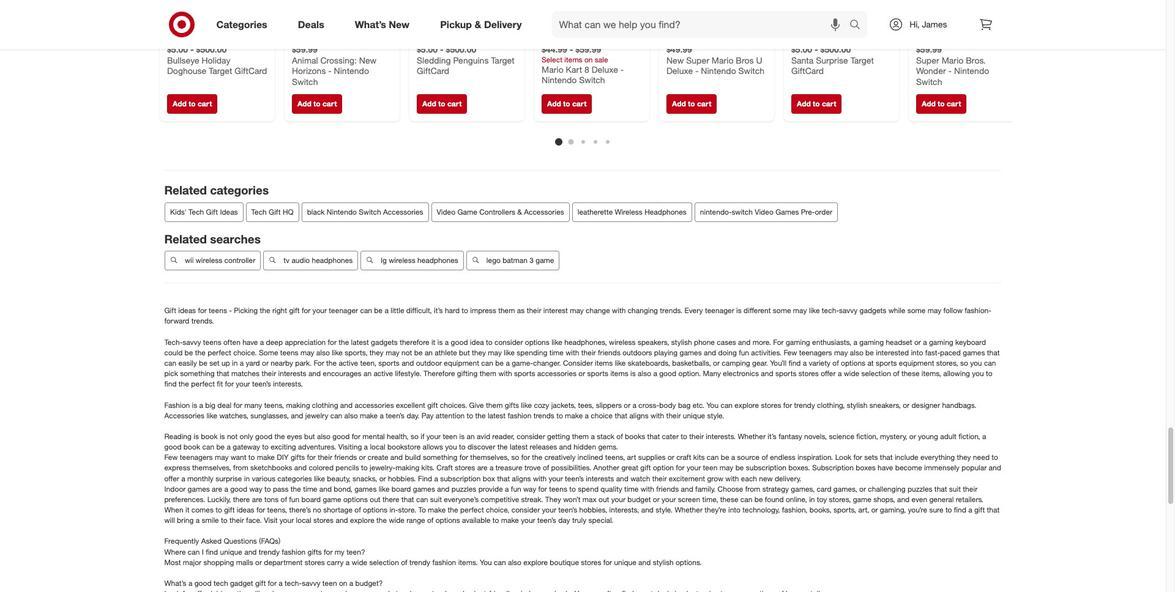 Task type: locate. For each thing, give the bounding box(es) containing it.
0 vertical spatial selection
[[862, 369, 892, 379]]

also inside fashion is a big deal for many teens, making clothing and accessories excellent gift choices. give them gifts like cozy jackets, tees, slippers or a cross-body bag etc. you can explore stores for trendy clothing, stylish sneakers, or designer handbags. accessories like watches, sunglasses, and jewelry can also make a teen's day. pay attention to the latest fashion trends to make a choice that aligns with their unique style.
[[345, 411, 358, 421]]

consider inside tech-savvy teens often have a deep appreciation for the latest gadgets therefore it is a good idea to consider options like headphones, wireless speakers, stylish phone cases and more. for gaming enthusiasts, a gaming headset or a gaming keyboard could be the perfect choice. some teens may also like sports, they may not be an athlete but they may like spending time with their friends outdoors playing games and doing fun activities. few teenagers may also be interested into fast-paced games that can easily be set up in a yard or nearby park. for the active teen, sports and outdoor equipment can be a game-changer. consider items like skateboards, basketballs, or camping gear. you'll find a variety of options at sports equipment stores, so you can pick something that matches their interests and encourages an active lifestyle. therefore gifting them with sports accessories or sports items is also a good option. many electronics and sports stores offer a wide selection of these items, allowing you to find the perfect fit for your teen's interests.
[[495, 338, 523, 347]]

and down great on the right bottom of page
[[617, 474, 629, 484]]

switch inside $59.99 super mario bros. wonder - nintendo switch
[[917, 76, 942, 87]]

2 headphones from the left
[[417, 256, 458, 265]]

2 gaming from the left
[[860, 338, 884, 347]]

1 horizontal spatial selection
[[862, 369, 892, 379]]

related for related searches
[[164, 232, 207, 246]]

are
[[477, 464, 488, 473], [212, 485, 222, 494], [252, 495, 263, 505]]

fast-
[[926, 348, 941, 358]]

1 horizontal spatial tech-
[[822, 306, 840, 316]]

2 there from the left
[[383, 495, 400, 505]]

of down range
[[401, 558, 408, 568]]

categories inside reading is book is not only good the eyes but also good for mental health, so if your teen is an avid reader, consider getting them a stack of books that cater to their interests. whether it's fantasy novels, science fiction, mystery, or young adult fiction, a good book can be a gateway to exciting adventures. visiting a local bookstore allows you to discover the latest releases and hidden gems. few teenagers may want to make diy gifts for their friends or create and build something for themselves, so for the creatively inclined teens, art supplies or craft kits can be a source of endless inspiration. look for sets that include everything they need to express themselves, from sketchbooks and colored pencils to jewelry-making kits. craft stores are a treasure trove of possibilities. another great gift option for your teen may be subscription boxes. subscription boxes have become immensely popular and offer a monthly surprise in various categories like beauty, snacks, or hobbies. find a subscription box that aligns with your teen's interests and watch their excitement grow with each new delivery. indoor games are a good way to pass the time and bond, games like board games and puzzles provide a fun way for teens to spend quality time with friends and family. choose from strategy games, card games, or challenging puzzles that suit their preferences. luckily, there are tons of fun board game options out there that can suit everyone's competitive streak. they won't max out your budget or your screen time, these can be found online, in toy stores, game shops, and even general retailers. when it comes to gift ideas for teens, there's no shortage of options in-store. to make the perfect choice, consider your teen's hobbies, interests, and style. whether they're into technology, fashion, books, sports, art, or gaming, you're sure to find a gift that will bring a smile to their face. visit your local stores and explore the wide range of options available to make your teen's day truly special.
[[278, 474, 312, 484]]

interests inside tech-savvy teens often have a deep appreciation for the latest gadgets therefore it is a good idea to consider options like headphones, wireless speakers, stylish phone cases and more. for gaming enthusiasts, a gaming headset or a gaming keyboard could be the perfect choice. some teens may also like sports, they may not be an athlete but they may like spending time with their friends outdoors playing games and doing fun activities. few teenagers may also be interested into fast-paced games that can easily be set up in a yard or nearby park. for the active teen, sports and outdoor equipment can be a game-changer. consider items like skateboards, basketballs, or camping gear. you'll find a variety of options at sports equipment stores, so you can pick something that matches their interests and encourages an active lifestyle. therefore gifting them with sports accessories or sports items is also a good option. many electronics and sports stores offer a wide selection of these items, allowing you to find the perfect fit for your teen's interests.
[[278, 369, 307, 379]]

nintendo inside $49.99 new super mario bros u deluxe - nintendo switch
[[701, 65, 736, 76]]

nintendo inside "$59.99 animal crossing: new horizons - nintendo switch"
[[334, 65, 369, 76]]

$59.99 inside "$59.99 animal crossing: new horizons - nintendo switch"
[[292, 44, 317, 54]]

cart for surprise
[[822, 99, 837, 108]]

it's inside 'gift ideas for teens - picking the right gift for your teenager can be a little difficult, it's hard to impress them as their interest may change with changing trends. every teenager is different some may like tech-savvy gadgets while some may follow fashion- forward trends.'
[[434, 306, 443, 316]]

also inside frequently asked questions (faqs) where can i find unique and trendy fashion gifts for my teen? most major shopping malls or department stores carry a wide selection of trendy fashion items. you can also explore boutique stores for unique and stylish options.
[[508, 558, 522, 568]]

2 out from the left
[[599, 495, 610, 505]]

trove
[[525, 464, 541, 473]]

lego batman 3 game
[[486, 256, 554, 265]]

attention
[[436, 411, 465, 421]]

also up adventures.
[[317, 432, 331, 442]]

handbags.
[[943, 401, 977, 410]]

3 $500.00 from the left
[[821, 44, 851, 54]]

accessories right controllers
[[524, 207, 564, 217]]

cart down $59.99 super mario bros. wonder - nintendo switch
[[947, 99, 961, 108]]

2 horizontal spatial in
[[810, 495, 815, 505]]

0 vertical spatial trendy
[[795, 401, 816, 410]]

sports, inside reading is book is not only good the eyes but also good for mental health, so if your teen is an avid reader, consider getting them a stack of books that cater to their interests. whether it's fantasy novels, science fiction, mystery, or young adult fiction, a good book can be a gateway to exciting adventures. visiting a local bookstore allows you to discover the latest releases and hidden gems. few teenagers may want to make diy gifts for their friends or create and build something for themselves, so for the creatively inclined teens, art supplies or craft kits can be a source of endless inspiration. look for sets that include everything they need to express themselves, from sketchbooks and colored pencils to jewelry-making kits. craft stores are a treasure trove of possibilities. another great gift option for your teen may be subscription boxes. subscription boxes have become immensely popular and offer a monthly surprise in various categories like beauty, snacks, or hobbies. find a subscription box that aligns with your teen's interests and watch their excitement grow with each new delivery. indoor games are a good way to pass the time and bond, games like board games and puzzles provide a fun way for teens to spend quality time with friends and family. choose from strategy games, card games, or challenging puzzles that suit their preferences. luckily, there are tons of fun board game options out there that can suit everyone's competitive streak. they won't max out your budget or your screen time, these can be found online, in toy stores, game shops, and even general retailers. when it comes to gift ideas for teens, there's no shortage of options in-store. to make the perfect choice, consider your teen's hobbies, interests, and style. whether they're into technology, fashion, books, sports, art, or gaming, you're sure to find a gift that will bring a smile to their face. visit your local stores and explore the wide range of options available to make your teen's day truly special.
[[834, 506, 857, 515]]

leatherette wireless headphones link
[[572, 202, 692, 222]]

to down give
[[467, 411, 474, 421]]

2 way from the left
[[524, 485, 537, 494]]

$59.99 inside $59.99 super mario bros. wonder - nintendo switch
[[917, 44, 942, 54]]

1 cart from the left
[[197, 99, 212, 108]]

giftcard down categories link
[[234, 65, 267, 76]]

1 horizontal spatial sports,
[[834, 506, 857, 515]]

or left young
[[910, 432, 917, 442]]

up
[[222, 359, 230, 368]]

good
[[451, 338, 468, 347], [660, 369, 677, 379], [255, 432, 273, 442], [333, 432, 350, 442], [164, 443, 182, 452], [230, 485, 248, 494], [195, 579, 212, 589]]

whether down screen
[[675, 506, 703, 515]]

target right surprise
[[851, 55, 874, 65]]

4 add from the left
[[547, 99, 561, 108]]

supplies
[[639, 453, 666, 463]]

to
[[419, 506, 426, 515]]

new
[[389, 18, 410, 30], [359, 55, 376, 65], [667, 55, 684, 65]]

0 vertical spatial trends.
[[660, 306, 683, 316]]

find right you'll
[[789, 359, 801, 368]]

with down cross-
[[651, 411, 665, 421]]

0 vertical spatial not
[[402, 348, 412, 358]]

perfect inside reading is book is not only good the eyes but also good for mental health, so if your teen is an avid reader, consider getting them a stack of books that cater to their interests. whether it's fantasy novels, science fiction, mystery, or young adult fiction, a good book can be a gateway to exciting adventures. visiting a local bookstore allows you to discover the latest releases and hidden gems. few teenagers may want to make diy gifts for their friends or create and build something for themselves, so for the creatively inclined teens, art supplies or craft kits can be a source of endless inspiration. look for sets that include everything they need to express themselves, from sketchbooks and colored pencils to jewelry-making kits. craft stores are a treasure trove of possibilities. another great gift option for your teen may be subscription boxes. subscription boxes have become immensely popular and offer a monthly surprise in various categories like beauty, snacks, or hobbies. find a subscription box that aligns with your teen's interests and watch their excitement grow with each new delivery. indoor games are a good way to pass the time and bond, games like board games and puzzles provide a fun way for teens to spend quality time with friends and family. choose from strategy games, card games, or challenging puzzles that suit their preferences. luckily, there are tons of fun board game options out there that can suit everyone's competitive streak. they won't max out your budget or your screen time, these can be found online, in toy stores, game shops, and even general retailers. when it comes to gift ideas for teens, there's no shortage of options in-store. to make the perfect choice, consider your teen's hobbies, interests, and style. whether they're into technology, fashion, books, sports, art, or gaming, you're sure to find a gift that will bring a smile to their face. visit your local stores and explore the wide range of options available to make your teen's day truly special.
[[461, 506, 484, 515]]

& right controllers
[[517, 207, 522, 217]]

0 horizontal spatial $59.99
[[292, 44, 317, 54]]

allows
[[423, 443, 443, 452]]

2 vertical spatial stylish
[[653, 558, 674, 568]]

treasure
[[496, 464, 523, 473]]

video left game
[[437, 207, 455, 217]]

related for related categories
[[164, 183, 207, 197]]

something up "craft"
[[423, 453, 458, 463]]

1 fiction, from the left
[[857, 432, 879, 442]]

add to cart down $49.99 new super mario bros u deluxe - nintendo switch
[[672, 99, 712, 108]]

- up surprise
[[815, 44, 818, 54]]

be inside 'gift ideas for teens - picking the right gift for your teenager can be a little difficult, it's hard to impress them as their interest may change with changing trends. every teenager is different some may like tech-savvy gadgets while some may follow fashion- forward trends.'
[[374, 306, 383, 316]]

headphones for tv audio headphones
[[312, 256, 353, 265]]

1 horizontal spatial on
[[585, 55, 593, 64]]

0 horizontal spatial something
[[180, 369, 215, 379]]

add down sledding
[[422, 99, 436, 108]]

a left variety
[[803, 359, 807, 368]]

mario kart 8 deluxe - nintendo switch image
[[542, 0, 642, 37], [542, 0, 642, 37]]

add to cart button for super mario bros. wonder - nintendo switch
[[917, 94, 967, 114]]

2 vertical spatial teen
[[323, 579, 337, 589]]

5 add to cart button from the left
[[667, 94, 717, 114]]

for up streak.
[[539, 485, 547, 494]]

so up allowing
[[961, 359, 969, 368]]

so up treasure at the left of the page
[[512, 453, 520, 463]]

sports down "consider"
[[588, 369, 609, 379]]

like down hobbies.
[[379, 485, 390, 494]]

gift left hq
[[269, 207, 281, 217]]

$5.00 inside $5.00 - $500.00 sledding penguins target giftcard
[[417, 44, 438, 54]]

cart for penguins
[[447, 99, 462, 108]]

1 headphones from the left
[[312, 256, 353, 265]]

changing
[[628, 306, 658, 316]]

black
[[307, 207, 325, 217]]

0 horizontal spatial $500.00
[[196, 44, 226, 54]]

be left little
[[374, 306, 383, 316]]

super
[[686, 55, 709, 65], [917, 55, 940, 65]]

mario left bros.
[[942, 55, 964, 65]]

0 horizontal spatial so
[[411, 432, 419, 442]]

that down treasure at the left of the page
[[497, 474, 510, 484]]

2 add to cart from the left
[[297, 99, 337, 108]]

they inside reading is book is not only good the eyes but also good for mental health, so if your teen is an avid reader, consider getting them a stack of books that cater to their interests. whether it's fantasy novels, science fiction, mystery, or young adult fiction, a good book can be a gateway to exciting adventures. visiting a local bookstore allows you to discover the latest releases and hidden gems. few teenagers may want to make diy gifts for their friends or create and build something for themselves, so for the creatively inclined teens, art supplies or craft kits can be a source of endless inspiration. look for sets that include everything they need to express themselves, from sketchbooks and colored pencils to jewelry-making kits. craft stores are a treasure trove of possibilities. another great gift option for your teen may be subscription boxes. subscription boxes have become immensely popular and offer a monthly surprise in various categories like beauty, snacks, or hobbies. find a subscription box that aligns with your teen's interests and watch their excitement grow with each new delivery. indoor games are a good way to pass the time and bond, games like board games and puzzles provide a fun way for teens to spend quality time with friends and family. choose from strategy games, card games, or challenging puzzles that suit their preferences. luckily, there are tons of fun board game options out there that can suit everyone's competitive streak. they won't max out your budget or your screen time, these can be found online, in toy stores, game shops, and even general retailers. when it comes to gift ideas for teens, there's no shortage of options in-store. to make the perfect choice, consider your teen's hobbies, interests, and style. whether they're into technology, fashion, books, sports, art, or gaming, you're sure to find a gift that will bring a smile to their face. visit your local stores and explore the wide range of options available to make your teen's day truly special.
[[958, 453, 972, 463]]

bring
[[177, 516, 194, 526]]

- inside "$59.99 animal crossing: new horizons - nintendo switch"
[[328, 65, 331, 76]]

shopping
[[204, 558, 234, 568]]

$5.00 inside $5.00 - $500.00 santa surprise target giftcard
[[792, 44, 812, 54]]

2 $5.00 from the left
[[417, 44, 438, 54]]

headphones right audio
[[312, 256, 353, 265]]

your right visit
[[280, 516, 294, 526]]

3 add to cart button from the left
[[417, 94, 467, 114]]

new
[[760, 474, 773, 484]]

0 vertical spatial consider
[[495, 338, 523, 347]]

have up choice.
[[243, 338, 258, 347]]

few inside tech-savvy teens often have a deep appreciation for the latest gadgets therefore it is a good idea to consider options like headphones, wireless speakers, stylish phone cases and more. for gaming enthusiasts, a gaming headset or a gaming keyboard could be the perfect choice. some teens may also like sports, they may not be an athlete but they may like spending time with their friends outdoors playing games and doing fun activities. few teenagers may also be interested into fast-paced games that can easily be set up in a yard or nearby park. for the active teen, sports and outdoor equipment can be a game-changer. consider items like skateboards, basketballs, or camping gear. you'll find a variety of options at sports equipment stores, so you can pick something that matches their interests and encourages an active lifestyle. therefore gifting them with sports accessories or sports items is also a good option. many electronics and sports stores offer a wide selection of these items, allowing you to find the perfect fit for your teen's interests.
[[784, 348, 798, 358]]

teen
[[443, 432, 458, 442], [703, 464, 718, 473], [323, 579, 337, 589]]

4 add to cart from the left
[[547, 99, 587, 108]]

their inside fashion is a big deal for many teens, making clothing and accessories excellent gift choices. give them gifts like cozy jackets, tees, slippers or a cross-body bag etc. you can explore stores for trendy clothing, stylish sneakers, or designer handbags. accessories like watches, sunglasses, and jewelry can also make a teen's day. pay attention to the latest fashion trends to make a choice that aligns with their unique style.
[[667, 411, 681, 421]]

what's new link
[[345, 11, 425, 38]]

an inside reading is book is not only good the eyes but also good for mental health, so if your teen is an avid reader, consider getting them a stack of books that cater to their interests. whether it's fantasy novels, science fiction, mystery, or young adult fiction, a good book can be a gateway to exciting adventures. visiting a local bookstore allows you to discover the latest releases and hidden gems. few teenagers may want to make diy gifts for their friends or create and build something for themselves, so for the creatively inclined teens, art supplies or craft kits can be a source of endless inspiration. look for sets that include everything they need to express themselves, from sketchbooks and colored pencils to jewelry-making kits. craft stores are a treasure trove of possibilities. another great gift option for your teen may be subscription boxes. subscription boxes have become immensely popular and offer a monthly surprise in various categories like beauty, snacks, or hobbies. find a subscription box that aligns with your teen's interests and watch their excitement grow with each new delivery. indoor games are a good way to pass the time and bond, games like board games and puzzles provide a fun way for teens to spend quality time with friends and family. choose from strategy games, card games, or challenging puzzles that suit their preferences. luckily, there are tons of fun board game options out there that can suit everyone's competitive streak. they won't max out your budget or your screen time, these can be found online, in toy stores, game shops, and even general retailers. when it comes to gift ideas for teens, there's no shortage of options in-store. to make the perfect choice, consider your teen's hobbies, interests, and style. whether they're into technology, fashion, books, sports, art, or gaming, you're sure to find a gift that will bring a smile to their face. visit your local stores and explore the wide range of options available to make your teen's day truly special.
[[467, 432, 475, 442]]

6 add to cart from the left
[[797, 99, 837, 108]]

enthusiasts,
[[813, 338, 852, 347]]

switch inside 'link'
[[359, 207, 381, 217]]

consider down streak.
[[512, 506, 540, 515]]

1 horizontal spatial $500.00
[[446, 44, 476, 54]]

0 vertical spatial subscription
[[746, 464, 787, 473]]

out
[[370, 495, 381, 505], [599, 495, 610, 505]]

into inside tech-savvy teens often have a deep appreciation for the latest gadgets therefore it is a good idea to consider options like headphones, wireless speakers, stylish phone cases and more. for gaming enthusiasts, a gaming headset or a gaming keyboard could be the perfect choice. some teens may also like sports, they may not be an athlete but they may like spending time with their friends outdoors playing games and doing fun activities. few teenagers may also be interested into fast-paced games that can easily be set up in a yard or nearby park. for the active teen, sports and outdoor equipment can be a game-changer. consider items like skateboards, basketballs, or camping gear. you'll find a variety of options at sports equipment stores, so you can pick something that matches their interests and encourages an active lifestyle. therefore gifting them with sports accessories or sports items is also a good option. many electronics and sports stores offer a wide selection of these items, allowing you to find the perfect fit for your teen's interests.
[[912, 348, 924, 358]]

find inside frequently asked questions (faqs) where can i find unique and trendy fashion gifts for my teen? most major shopping malls or department stores carry a wide selection of trendy fashion items. you can also explore boutique stores for unique and stylish options.
[[206, 548, 218, 557]]

1 horizontal spatial giftcard
[[417, 65, 449, 76]]

fiction, right adult
[[959, 432, 981, 442]]

8
[[585, 64, 589, 74]]

4 add to cart button from the left
[[542, 94, 592, 114]]

new super mario bros u deluxe - nintendo switch image
[[667, 0, 767, 37], [667, 0, 767, 37]]

1 $59.99 from the left
[[292, 44, 317, 54]]

hard
[[445, 306, 460, 316]]

to up won't
[[570, 485, 576, 494]]

your inside tech-savvy teens often have a deep appreciation for the latest gadgets therefore it is a good idea to consider options like headphones, wireless speakers, stylish phone cases and more. for gaming enthusiasts, a gaming headset or a gaming keyboard could be the perfect choice. some teens may also like sports, they may not be an athlete but they may like spending time with their friends outdoors playing games and doing fun activities. few teenagers may also be interested into fast-paced games that can easily be set up in a yard or nearby park. for the active teen, sports and outdoor equipment can be a game-changer. consider items like skateboards, basketballs, or camping gear. you'll find a variety of options at sports equipment stores, so you can pick something that matches their interests and encourages an active lifestyle. therefore gifting them with sports accessories or sports items is also a good option. many electronics and sports stores offer a wide selection of these items, allowing you to find the perfect fit for your teen's interests.
[[236, 380, 250, 389]]

0 horizontal spatial teenager
[[329, 306, 358, 316]]

teenagers
[[800, 348, 833, 358], [180, 453, 213, 463]]

$5.00 for $5.00 - $500.00 sledding penguins target giftcard
[[417, 44, 438, 54]]

2 some from the left
[[908, 306, 926, 316]]

1 horizontal spatial an
[[425, 348, 433, 358]]

0 horizontal spatial tech
[[188, 207, 204, 217]]

savvy inside tech-savvy teens often have a deep appreciation for the latest gadgets therefore it is a good idea to consider options like headphones, wireless speakers, stylish phone cases and more. for gaming enthusiasts, a gaming headset or a gaming keyboard could be the perfect choice. some teens may also like sports, they may not be an athlete but they may like spending time with their friends outdoors playing games and doing fun activities. few teenagers may also be interested into fast-paced games that can easily be set up in a yard or nearby park. for the active teen, sports and outdoor equipment can be a game-changer. consider items like skateboards, basketballs, or camping gear. you'll find a variety of options at sports equipment stores, so you can pick something that matches their interests and encourages an active lifestyle. therefore gifting them with sports accessories or sports items is also a good option. many electronics and sports stores offer a wide selection of these items, allowing you to find the perfect fit for your teen's interests.
[[183, 338, 201, 347]]

out down snacks,
[[370, 495, 381, 505]]

2 horizontal spatial giftcard
[[792, 65, 824, 76]]

0 horizontal spatial not
[[227, 432, 238, 442]]

gift inside fashion is a big deal for many teens, making clothing and accessories excellent gift choices. give them gifts like cozy jackets, tees, slippers or a cross-body bag etc. you can explore stores for trendy clothing, stylish sneakers, or designer handbags. accessories like watches, sunglasses, and jewelry can also make a teen's day. pay attention to the latest fashion trends to make a choice that aligns with their unique style.
[[428, 401, 438, 410]]

- inside $49.99 new super mario bros u deluxe - nintendo switch
[[695, 65, 699, 76]]

0 horizontal spatial new
[[359, 55, 376, 65]]

deluxe inside $49.99 new super mario bros u deluxe - nintendo switch
[[667, 65, 693, 76]]

interests. inside reading is book is not only good the eyes but also good for mental health, so if your teen is an avid reader, consider getting them a stack of books that cater to their interests. whether it's fantasy novels, science fiction, mystery, or young adult fiction, a good book can be a gateway to exciting adventures. visiting a local bookstore allows you to discover the latest releases and hidden gems. few teenagers may want to make diy gifts for their friends or create and build something for themselves, so for the creatively inclined teens, art supplies or craft kits can be a source of endless inspiration. look for sets that include everything they need to express themselves, from sketchbooks and colored pencils to jewelry-making kits. craft stores are a treasure trove of possibilities. another great gift option for your teen may be subscription boxes. subscription boxes have become immensely popular and offer a monthly surprise in various categories like beauty, snacks, or hobbies. find a subscription box that aligns with your teen's interests and watch their excitement grow with each new delivery. indoor games are a good way to pass the time and bond, games like board games and puzzles provide a fun way for teens to spend quality time with friends and family. choose from strategy games, card games, or challenging puzzles that suit their preferences. luckily, there are tons of fun board game options out there that can suit everyone's competitive streak. they won't max out your budget or your screen time, these can be found online, in toy stores, game shops, and even general retailers. when it comes to gift ideas for teens, there's no shortage of options in-store. to make the perfect choice, consider your teen's hobbies, interests, and style. whether they're into technology, fashion, books, sports, art, or gaming, you're sure to find a gift that will bring a smile to their face. visit your local stores and explore the wide range of options available to make your teen's day truly special.
[[706, 432, 736, 442]]

- left 'picking'
[[229, 306, 232, 316]]

target inside $5.00 - $500.00 sledding penguins target giftcard
[[491, 55, 514, 65]]

friends down headphones,
[[598, 348, 621, 358]]

a inside 'gift ideas for teens - picking the right gift for your teenager can be a little difficult, it's hard to impress them as their interest may change with changing trends. every teenager is different some may like tech-savvy gadgets while some may follow fashion- forward trends.'
[[385, 306, 389, 316]]

1 horizontal spatial into
[[912, 348, 924, 358]]

teens inside 'gift ideas for teens - picking the right gift for your teenager can be a little difficult, it's hard to impress them as their interest may change with changing trends. every teenager is different some may like tech-savvy gadgets while some may follow fashion- forward trends.'
[[209, 306, 227, 316]]

accessories inside fashion is a big deal for many teens, making clothing and accessories excellent gift choices. give them gifts like cozy jackets, tees, slippers or a cross-body bag etc. you can explore stores for trendy clothing, stylish sneakers, or designer handbags. accessories like watches, sunglasses, and jewelry can also make a teen's day. pay attention to the latest fashion trends to make a choice that aligns with their unique style.
[[164, 411, 205, 421]]

2 vertical spatial are
[[252, 495, 263, 505]]

1 horizontal spatial so
[[512, 453, 520, 463]]

1 giftcard from the left
[[234, 65, 267, 76]]

add for $59.99 animal crossing: new horizons - nintendo switch
[[297, 99, 311, 108]]

wide inside tech-savvy teens often have a deep appreciation for the latest gadgets therefore it is a good idea to consider options like headphones, wireless speakers, stylish phone cases and more. for gaming enthusiasts, a gaming headset or a gaming keyboard could be the perfect choice. some teens may also like sports, they may not be an athlete but they may like spending time with their friends outdoors playing games and doing fun activities. few teenagers may also be interested into fast-paced games that can easily be set up in a yard or nearby park. for the active teen, sports and outdoor equipment can be a game-changer. consider items like skateboards, basketballs, or camping gear. you'll find a variety of options at sports equipment stores, so you can pick something that matches their interests and encourages an active lifestyle. therefore gifting them with sports accessories or sports items is also a good option. many electronics and sports stores offer a wide selection of these items, allowing you to find the perfect fit for your teen's interests.
[[844, 369, 860, 379]]

that down up
[[217, 369, 229, 379]]

add to cart for $49.99 new super mario bros u deluxe - nintendo switch
[[672, 99, 712, 108]]

7 cart from the left
[[947, 99, 961, 108]]

at
[[868, 359, 874, 368]]

1 vertical spatial trendy
[[259, 548, 280, 557]]

some
[[773, 306, 792, 316], [908, 306, 926, 316]]

find
[[418, 474, 432, 484]]

your down kits
[[687, 464, 701, 473]]

an left avid
[[467, 432, 475, 442]]

- inside $59.99 super mario bros. wonder - nintendo switch
[[949, 65, 952, 76]]

games up basketballs,
[[680, 348, 702, 358]]

add down santa
[[797, 99, 811, 108]]

friends down option
[[657, 485, 679, 494]]

2 horizontal spatial explore
[[735, 401, 759, 410]]

new for $49.99
[[667, 55, 684, 65]]

1 add from the left
[[172, 99, 186, 108]]

$5.00 for $5.00 - $500.00 bullseye holiday doghouse target giftcard
[[167, 44, 188, 54]]

2 add from the left
[[297, 99, 311, 108]]

1 vertical spatial you
[[480, 558, 492, 568]]

0 vertical spatial in
[[232, 359, 238, 368]]

cart for items
[[572, 99, 587, 108]]

2 vertical spatial so
[[512, 453, 520, 463]]

2 fiction, from the left
[[959, 432, 981, 442]]

1 horizontal spatial games,
[[834, 485, 858, 494]]

interests down nearby
[[278, 369, 307, 379]]

selection inside tech-savvy teens often have a deep appreciation for the latest gadgets therefore it is a good idea to consider options like headphones, wireless speakers, stylish phone cases and more. for gaming enthusiasts, a gaming headset or a gaming keyboard could be the perfect choice. some teens may also like sports, they may not be an athlete but they may like spending time with their friends outdoors playing games and doing fun activities. few teenagers may also be interested into fast-paced games that can easily be set up in a yard or nearby park. for the active teen, sports and outdoor equipment can be a game-changer. consider items like skateboards, basketballs, or camping gear. you'll find a variety of options at sports equipment stores, so you can pick something that matches their interests and encourages an active lifestyle. therefore gifting them with sports accessories or sports items is also a good option. many electronics and sports stores offer a wide selection of these items, allowing you to find the perfect fit for your teen's interests.
[[862, 369, 892, 379]]

$500.00 for holiday
[[196, 44, 226, 54]]

1 vertical spatial active
[[374, 369, 393, 379]]

7 add to cart from the left
[[922, 99, 961, 108]]

3 cart from the left
[[447, 99, 462, 108]]

these
[[902, 369, 920, 379], [721, 495, 739, 505]]

3 $5.00 from the left
[[792, 44, 812, 54]]

1 related from the top
[[164, 183, 207, 197]]

stylish left options.
[[653, 558, 674, 568]]

friends up 'pencils'
[[335, 453, 357, 463]]

0 horizontal spatial these
[[721, 495, 739, 505]]

1 vertical spatial into
[[729, 506, 741, 515]]

sketchbooks
[[251, 464, 292, 473]]

3 add to cart from the left
[[422, 99, 462, 108]]

add to cart button for new super mario bros u deluxe - nintendo switch
[[667, 94, 717, 114]]

watch
[[631, 474, 651, 484]]

2 horizontal spatial $59.99
[[917, 44, 942, 54]]

$500.00 for penguins
[[446, 44, 476, 54]]

fashion
[[164, 401, 190, 410]]

themselves,
[[471, 453, 510, 463], [192, 464, 231, 473]]

1 vertical spatial tech-
[[285, 579, 302, 589]]

hi,
[[910, 19, 920, 29]]

2 super from the left
[[917, 55, 940, 65]]

but up adventures.
[[304, 432, 315, 442]]

and down bookstore in the left of the page
[[391, 453, 403, 463]]

2 giftcard from the left
[[417, 65, 449, 76]]

items inside $44.99 - $59.99 select items on sale mario kart 8 deluxe - nintendo switch
[[565, 55, 583, 64]]

allowing
[[944, 369, 971, 379]]

a down comes
[[196, 516, 200, 526]]

5 add to cart from the left
[[672, 99, 712, 108]]

to up tons
[[265, 485, 271, 494]]

and right clothing
[[340, 401, 353, 410]]

target right penguins
[[491, 55, 514, 65]]

add to cart down kart
[[547, 99, 587, 108]]

2 vertical spatial explore
[[524, 558, 548, 568]]

be left gateway at the bottom
[[216, 443, 225, 452]]

aligns inside fashion is a big deal for many teens, making clothing and accessories excellent gift choices. give them gifts like cozy jackets, tees, slippers or a cross-body bag etc. you can explore stores for trendy clothing, stylish sneakers, or designer handbags. accessories like watches, sunglasses, and jewelry can also make a teen's day. pay attention to the latest fashion trends to make a choice that aligns with their unique style.
[[630, 411, 649, 421]]

not inside reading is book is not only good the eyes but also good for mental health, so if your teen is an avid reader, consider getting them a stack of books that cater to their interests. whether it's fantasy novels, science fiction, mystery, or young adult fiction, a good book can be a gateway to exciting adventures. visiting a local bookstore allows you to discover the latest releases and hidden gems. few teenagers may want to make diy gifts for their friends or create and build something for themselves, so for the creatively inclined teens, art supplies or craft kits can be a source of endless inspiration. look for sets that include everything they need to express themselves, from sketchbooks and colored pencils to jewelry-making kits. craft stores are a treasure trove of possibilities. another great gift option for your teen may be subscription boxes. subscription boxes have become immensely popular and offer a monthly surprise in various categories like beauty, snacks, or hobbies. find a subscription box that aligns with your teen's interests and watch their excitement grow with each new delivery. indoor games are a good way to pass the time and bond, games like board games and puzzles provide a fun way for teens to spend quality time with friends and family. choose from strategy games, card games, or challenging puzzles that suit their preferences. luckily, there are tons of fun board game options out there that can suit everyone's competitive streak. they won't max out your budget or your screen time, these can be found online, in toy stores, game shops, and even general retailers. when it comes to gift ideas for teens, there's no shortage of options in-store. to make the perfect choice, consider your teen's hobbies, interests, and style. whether they're into technology, fashion, books, sports, art, or gaming, you're sure to find a gift that will bring a smile to their face. visit your local stores and explore the wide range of options available to make your teen's day truly special.
[[227, 432, 238, 442]]

2 horizontal spatial $5.00
[[792, 44, 812, 54]]

$5.00 - $500.00 sledding penguins target giftcard
[[417, 44, 514, 76]]

a left big at the left bottom of page
[[199, 401, 203, 410]]

on down carry
[[339, 579, 348, 589]]

you right allowing
[[973, 369, 985, 379]]

2 horizontal spatial target
[[851, 55, 874, 65]]

1 add to cart button from the left
[[167, 94, 217, 114]]

2 horizontal spatial trendy
[[795, 401, 816, 410]]

latest
[[351, 338, 369, 347], [488, 411, 506, 421], [510, 443, 528, 452]]

add for $5.00 - $500.00 sledding penguins target giftcard
[[422, 99, 436, 108]]

subscription down "craft"
[[440, 474, 481, 484]]

forward
[[164, 317, 190, 326]]

bag
[[679, 401, 691, 410]]

source
[[738, 453, 760, 463]]

$500.00 for surprise
[[821, 44, 851, 54]]

$44.99 - $59.99 select items on sale mario kart 8 deluxe - nintendo switch
[[542, 44, 624, 85]]

doghouse
[[167, 65, 206, 76]]

nintendo inside $59.99 super mario bros. wonder - nintendo switch
[[954, 65, 990, 76]]

for left 'my'
[[324, 548, 333, 557]]

like up enthusiasts,
[[809, 306, 820, 316]]

gadgets inside tech-savvy teens often have a deep appreciation for the latest gadgets therefore it is a good idea to consider options like headphones, wireless speakers, stylish phone cases and more. for gaming enthusiasts, a gaming headset or a gaming keyboard could be the perfect choice. some teens may also like sports, they may not be an athlete but they may like spending time with their friends outdoors playing games and doing fun activities. few teenagers may also be interested into fast-paced games that can easily be set up in a yard or nearby park. for the active teen, sports and outdoor equipment can be a game-changer. consider items like skateboards, basketballs, or camping gear. you'll find a variety of options at sports equipment stores, so you can pick something that matches their interests and encourages an active lifestyle. therefore gifting them with sports accessories or sports items is also a good option. many electronics and sports stores offer a wide selection of these items, allowing you to find the perfect fit for your teen's interests.
[[371, 338, 398, 347]]

wii wireless controller link
[[164, 251, 261, 271]]

6 add to cart button from the left
[[792, 94, 842, 114]]

switch
[[732, 207, 753, 217]]

tech inside 'link'
[[251, 207, 267, 217]]

1 add to cart from the left
[[172, 99, 212, 108]]

switch down 8
[[579, 75, 605, 85]]

target inside $5.00 - $500.00 santa surprise target giftcard
[[851, 55, 874, 65]]

2 vertical spatial you
[[445, 443, 457, 452]]

a right find
[[434, 474, 438, 484]]

for down special.
[[604, 558, 612, 568]]

1 horizontal spatial teen
[[443, 432, 458, 442]]

everything
[[921, 453, 956, 463]]

technology,
[[743, 506, 780, 515]]

sneakers,
[[870, 401, 901, 410]]

paced
[[941, 348, 962, 358]]

3 giftcard from the left
[[792, 65, 824, 76]]

add to cart button for animal crossing: new horizons - nintendo switch
[[292, 94, 342, 114]]

7 add to cart button from the left
[[917, 94, 967, 114]]

tv audio headphones link
[[263, 251, 358, 271]]

mario inside $49.99 new super mario bros u deluxe - nintendo switch
[[712, 55, 734, 65]]

5 cart from the left
[[697, 99, 712, 108]]

and down gear.
[[761, 369, 774, 379]]

stores inside fashion is a big deal for many teens, making clothing and accessories excellent gift choices. give them gifts like cozy jackets, tees, slippers or a cross-body bag etc. you can explore stores for trendy clothing, stylish sneakers, or designer handbags. accessories like watches, sunglasses, and jewelry can also make a teen's day. pay attention to the latest fashion trends to make a choice that aligns with their unique style.
[[762, 401, 782, 410]]

1 $500.00 from the left
[[196, 44, 226, 54]]

gift inside 'link'
[[269, 207, 281, 217]]

1 horizontal spatial in
[[244, 474, 250, 484]]

many
[[244, 401, 262, 410]]

tech-savvy teens often have a deep appreciation for the latest gadgets therefore it is a good idea to consider options like headphones, wireless speakers, stylish phone cases and more. for gaming enthusiasts, a gaming headset or a gaming keyboard could be the perfect choice. some teens may also like sports, they may not be an athlete but they may like spending time with their friends outdoors playing games and doing fun activities. few teenagers may also be interested into fast-paced games that can easily be set up in a yard or nearby park. for the active teen, sports and outdoor equipment can be a game-changer. consider items like skateboards, basketballs, or camping gear. you'll find a variety of options at sports equipment stores, so you can pick something that matches their interests and encourages an active lifestyle. therefore gifting them with sports accessories or sports items is also a good option. many electronics and sports stores offer a wide selection of these items, allowing you to find the perfect fit for your teen's interests.
[[164, 338, 1000, 389]]

fashion left items.
[[433, 558, 456, 568]]

on
[[585, 55, 593, 64], [339, 579, 348, 589]]

your down possibilities.
[[549, 474, 563, 484]]

1 horizontal spatial what's
[[355, 18, 386, 30]]

consider
[[495, 338, 523, 347], [517, 432, 545, 442], [512, 506, 540, 515]]

1 horizontal spatial trends.
[[660, 306, 683, 316]]

cross-
[[639, 401, 660, 410]]

wireless for wii
[[196, 256, 222, 265]]

0 vertical spatial unique
[[683, 411, 706, 421]]

2 horizontal spatial mario
[[942, 55, 964, 65]]

a down the mental
[[364, 443, 368, 452]]

ideas
[[178, 306, 196, 316], [237, 506, 255, 515]]

0 vertical spatial tech-
[[822, 306, 840, 316]]

$59.99 inside $44.99 - $59.99 select items on sale mario kart 8 deluxe - nintendo switch
[[576, 44, 601, 54]]

categories
[[216, 18, 267, 30]]

1 vertical spatial themselves,
[[192, 464, 231, 473]]

carry
[[327, 558, 344, 568]]

create
[[368, 453, 389, 463]]

like inside 'gift ideas for teens - picking the right gift for your teenager can be a little difficult, it's hard to impress them as their interest may change with changing trends. every teenager is different some may like tech-savvy gadgets while some may follow fashion- forward trends.'
[[809, 306, 820, 316]]

super inside $59.99 super mario bros. wonder - nintendo switch
[[917, 55, 940, 65]]

stores inside tech-savvy teens often have a deep appreciation for the latest gadgets therefore it is a good idea to consider options like headphones, wireless speakers, stylish phone cases and more. for gaming enthusiasts, a gaming headset or a gaming keyboard could be the perfect choice. some teens may also like sports, they may not be an athlete but they may like spending time with their friends outdoors playing games and doing fun activities. few teenagers may also be interested into fast-paced games that can easily be set up in a yard or nearby park. for the active teen, sports and outdoor equipment can be a game-changer. consider items like skateboards, basketballs, or camping gear. you'll find a variety of options at sports equipment stores, so you can pick something that matches their interests and encourages an active lifestyle. therefore gifting them with sports accessories or sports items is also a good option. many electronics and sports stores offer a wide selection of these items, allowing you to find the perfect fit for your teen's interests.
[[799, 369, 819, 379]]

also down enthusiasts,
[[851, 348, 864, 358]]

interests inside reading is book is not only good the eyes but also good for mental health, so if your teen is an avid reader, consider getting them a stack of books that cater to their interests. whether it's fantasy novels, science fiction, mystery, or young adult fiction, a good book can be a gateway to exciting adventures. visiting a local bookstore allows you to discover the latest releases and hidden gems. few teenagers may want to make diy gifts for their friends or create and build something for themselves, so for the creatively inclined teens, art supplies or craft kits can be a source of endless inspiration. look for sets that include everything they need to express themselves, from sketchbooks and colored pencils to jewelry-making kits. craft stores are a treasure trove of possibilities. another great gift option for your teen may be subscription boxes. subscription boxes have become immensely popular and offer a monthly surprise in various categories like beauty, snacks, or hobbies. find a subscription box that aligns with your teen's interests and watch their excitement grow with each new delivery. indoor games are a good way to pass the time and bond, games like board games and puzzles provide a fun way for teens to spend quality time with friends and family. choose from strategy games, card games, or challenging puzzles that suit their preferences. luckily, there are tons of fun board game options out there that can suit everyone's competitive streak. they won't max out your budget or your screen time, these can be found online, in toy stores, game shops, and even general retailers. when it comes to gift ideas for teens, there's no shortage of options in-store. to make the perfect choice, consider your teen's hobbies, interests, and style. whether they're into technology, fashion, books, sports, art, or gaming, you're sure to find a gift that will bring a smile to their face. visit your local stores and explore the wide range of options available to make your teen's day truly special.
[[586, 474, 614, 484]]

nintendo inside 'link'
[[327, 207, 357, 217]]

0 horizontal spatial there
[[233, 495, 250, 505]]

latest inside tech-savvy teens often have a deep appreciation for the latest gadgets therefore it is a good idea to consider options like headphones, wireless speakers, stylish phone cases and more. for gaming enthusiasts, a gaming headset or a gaming keyboard could be the perfect choice. some teens may also like sports, they may not be an athlete but they may like spending time with their friends outdoors playing games and doing fun activities. few teenagers may also be interested into fast-paced games that can easily be set up in a yard or nearby park. for the active teen, sports and outdoor equipment can be a game-changer. consider items like skateboards, basketballs, or camping gear. you'll find a variety of options at sports equipment stores, so you can pick something that matches their interests and encourages an active lifestyle. therefore gifting them with sports accessories or sports items is also a good option. many electronics and sports stores offer a wide selection of these items, allowing you to find the perfect fit for your teen's interests.
[[351, 338, 369, 347]]

it inside reading is book is not only good the eyes but also good for mental health, so if your teen is an avid reader, consider getting them a stack of books that cater to their interests. whether it's fantasy novels, science fiction, mystery, or young adult fiction, a good book can be a gateway to exciting adventures. visiting a local bookstore allows you to discover the latest releases and hidden gems. few teenagers may want to make diy gifts for their friends or create and build something for themselves, so for the creatively inclined teens, art supplies or craft kits can be a source of endless inspiration. look for sets that include everything they need to express themselves, from sketchbooks and colored pencils to jewelry-making kits. craft stores are a treasure trove of possibilities. another great gift option for your teen may be subscription boxes. subscription boxes have become immensely popular and offer a monthly surprise in various categories like beauty, snacks, or hobbies. find a subscription box that aligns with your teen's interests and watch their excitement grow with each new delivery. indoor games are a good way to pass the time and bond, games like board games and puzzles provide a fun way for teens to spend quality time with friends and family. choose from strategy games, card games, or challenging puzzles that suit their preferences. luckily, there are tons of fun board game options out there that can suit everyone's competitive streak. they won't max out your budget or your screen time, these can be found online, in toy stores, game shops, and even general retailers. when it comes to gift ideas for teens, there's no shortage of options in-store. to make the perfect choice, consider your teen's hobbies, interests, and style. whether they're into technology, fashion, books, sports, art, or gaming, you're sure to find a gift that will bring a smile to their face. visit your local stores and explore the wide range of options available to make your teen's day truly special.
[[186, 506, 190, 515]]

wii wireless controller
[[185, 256, 255, 265]]

nintendo inside $44.99 - $59.99 select items on sale mario kart 8 deluxe - nintendo switch
[[542, 75, 577, 85]]

target inside $5.00 - $500.00 bullseye holiday doghouse target giftcard
[[209, 65, 232, 76]]

fiction,
[[857, 432, 879, 442], [959, 432, 981, 442]]

also down skateboards,
[[638, 369, 652, 379]]

1 vertical spatial latest
[[488, 411, 506, 421]]

add for $5.00 - $500.00 santa surprise target giftcard
[[797, 99, 811, 108]]

cart down $49.99 new super mario bros u deluxe - nintendo switch
[[697, 99, 712, 108]]

animal crossing: new horizons - nintendo switch image
[[292, 0, 392, 37], [292, 0, 392, 37]]

visit
[[264, 516, 278, 526]]

have inside reading is book is not only good the eyes but also good for mental health, so if your teen is an avid reader, consider getting them a stack of books that cater to their interests. whether it's fantasy novels, science fiction, mystery, or young adult fiction, a good book can be a gateway to exciting adventures. visiting a local bookstore allows you to discover the latest releases and hidden gems. few teenagers may want to make diy gifts for their friends or create and build something for themselves, so for the creatively inclined teens, art supplies or craft kits can be a source of endless inspiration. look for sets that include everything they need to express themselves, from sketchbooks and colored pencils to jewelry-making kits. craft stores are a treasure trove of possibilities. another great gift option for your teen may be subscription boxes. subscription boxes have become immensely popular and offer a monthly surprise in various categories like beauty, snacks, or hobbies. find a subscription box that aligns with your teen's interests and watch their excitement grow with each new delivery. indoor games are a good way to pass the time and bond, games like board games and puzzles provide a fun way for teens to spend quality time with friends and family. choose from strategy games, card games, or challenging puzzles that suit their preferences. luckily, there are tons of fun board game options out there that can suit everyone's competitive streak. they won't max out your budget or your screen time, these can be found online, in toy stores, game shops, and even general retailers. when it comes to gift ideas for teens, there's no shortage of options in-store. to make the perfect choice, consider your teen's hobbies, interests, and style. whether they're into technology, fashion, books, sports, art, or gaming, you're sure to find a gift that will bring a smile to their face. visit your local stores and explore the wide range of options available to make your teen's day truly special.
[[878, 464, 894, 473]]

$59.99 for $59.99 super mario bros. wonder - nintendo switch
[[917, 44, 942, 54]]

2 horizontal spatial gaming
[[930, 338, 954, 347]]

1 horizontal spatial gifts
[[308, 548, 322, 557]]

headphones for lg wireless headphones
[[417, 256, 458, 265]]

luckily,
[[207, 495, 231, 505]]

0 vertical spatial it
[[432, 338, 436, 347]]

yard
[[246, 359, 260, 368]]

0 horizontal spatial equipment
[[444, 359, 480, 368]]

nintendo-
[[700, 207, 732, 217]]

gifts left 'my'
[[308, 548, 322, 557]]

or
[[915, 338, 922, 347], [262, 359, 269, 368], [714, 359, 720, 368], [579, 369, 586, 379], [624, 401, 631, 410], [903, 401, 910, 410], [910, 432, 917, 442], [359, 453, 366, 463], [668, 453, 675, 463], [380, 474, 386, 484], [860, 485, 867, 494], [653, 495, 660, 505], [872, 506, 879, 515], [255, 558, 262, 568]]

6 add from the left
[[797, 99, 811, 108]]

2 $500.00 from the left
[[446, 44, 476, 54]]

search
[[845, 19, 874, 32]]

giftcard inside $5.00 - $500.00 sledding penguins target giftcard
[[417, 65, 449, 76]]

0 horizontal spatial have
[[243, 338, 258, 347]]

0 horizontal spatial mario
[[542, 64, 564, 74]]

super mario bros. wonder - nintendo switch image
[[917, 0, 1017, 37], [917, 0, 1017, 37]]

0 vertical spatial categories
[[210, 183, 269, 197]]

is down skateboards,
[[631, 369, 636, 379]]

offer inside reading is book is not only good the eyes but also good for mental health, so if your teen is an avid reader, consider getting them a stack of books that cater to their interests. whether it's fantasy novels, science fiction, mystery, or young adult fiction, a good book can be a gateway to exciting adventures. visiting a local bookstore allows you to discover the latest releases and hidden gems. few teenagers may want to make diy gifts for their friends or create and build something for themselves, so for the creatively inclined teens, art supplies or craft kits can be a source of endless inspiration. look for sets that include everything they need to express themselves, from sketchbooks and colored pencils to jewelry-making kits. craft stores are a treasure trove of possibilities. another great gift option for your teen may be subscription boxes. subscription boxes have become immensely popular and offer a monthly surprise in various categories like beauty, snacks, or hobbies. find a subscription box that aligns with your teen's interests and watch their excitement grow with each new delivery. indoor games are a good way to pass the time and bond, games like board games and puzzles provide a fun way for teens to spend quality time with friends and family. choose from strategy games, card games, or challenging puzzles that suit their preferences. luckily, there are tons of fun board game options out there that can suit everyone's competitive streak. they won't max out your budget or your screen time, these can be found online, in toy stores, game shops, and even general retailers. when it comes to gift ideas for teens, there's no shortage of options in-store. to make the perfect choice, consider your teen's hobbies, interests, and style. whether they're into technology, fashion, books, sports, art, or gaming, you're sure to find a gift that will bring a smile to their face. visit your local stores and explore the wide range of options available to make your teen's day truly special.
[[164, 474, 179, 484]]

$500.00 inside $5.00 - $500.00 bullseye holiday doghouse target giftcard
[[196, 44, 226, 54]]

5 add from the left
[[672, 99, 686, 108]]

express
[[164, 464, 190, 473]]

3 add from the left
[[422, 99, 436, 108]]

7 add from the left
[[922, 99, 936, 108]]

possibilities.
[[552, 464, 592, 473]]

them inside fashion is a big deal for many teens, making clothing and accessories excellent gift choices. give them gifts like cozy jackets, tees, slippers or a cross-body bag etc. you can explore stores for trendy clothing, stylish sneakers, or designer handbags. accessories like watches, sunglasses, and jewelry can also make a teen's day. pay attention to the latest fashion trends to make a choice that aligns with their unique style.
[[486, 401, 503, 410]]

0 horizontal spatial gifts
[[291, 453, 305, 463]]

- up bullseye
[[190, 44, 194, 54]]

add to cart button for mario kart 8 deluxe - nintendo switch
[[542, 94, 592, 114]]

game right 3
[[536, 256, 554, 265]]

- right sale
[[621, 64, 624, 74]]

their
[[527, 306, 542, 316], [582, 348, 596, 358], [262, 369, 276, 379], [667, 411, 681, 421], [690, 432, 704, 442], [318, 453, 333, 463], [653, 474, 667, 484], [964, 485, 978, 494], [230, 516, 244, 526]]

tech- inside 'gift ideas for teens - picking the right gift for your teenager can be a little difficult, it's hard to impress them as their interest may change with changing trends. every teenager is different some may like tech-savvy gadgets while some may follow fashion- forward trends.'
[[822, 306, 840, 316]]

0 horizontal spatial headphones
[[312, 256, 353, 265]]

1 horizontal spatial teenagers
[[800, 348, 833, 358]]

to down santa
[[813, 99, 820, 108]]

is inside fashion is a big deal for many teens, making clothing and accessories excellent gift choices. give them gifts like cozy jackets, tees, slippers or a cross-body bag etc. you can explore stores for trendy clothing, stylish sneakers, or designer handbags. accessories like watches, sunglasses, and jewelry can also make a teen's day. pay attention to the latest fashion trends to make a choice that aligns with their unique style.
[[192, 401, 197, 410]]

fashion,
[[783, 506, 808, 515]]

1 vertical spatial unique
[[220, 548, 242, 557]]

bullseye
[[167, 55, 199, 65]]

with up "consider"
[[566, 348, 580, 358]]

only
[[240, 432, 253, 442]]

savvy inside 'gift ideas for teens - picking the right gift for your teenager can be a little difficult, it's hard to impress them as their interest may change with changing trends. every teenager is different some may like tech-savvy gadgets while some may follow fashion- forward trends.'
[[840, 306, 858, 316]]

0 horizontal spatial accessories
[[164, 411, 205, 421]]

add for $44.99 - $59.99 select items on sale mario kart 8 deluxe - nintendo switch
[[547, 99, 561, 108]]

2 $59.99 from the left
[[576, 44, 601, 54]]

1 vertical spatial trends.
[[192, 317, 214, 326]]

questions
[[224, 537, 257, 547]]

0 horizontal spatial but
[[304, 432, 315, 442]]

2 related from the top
[[164, 232, 207, 246]]

1 $5.00 from the left
[[167, 44, 188, 54]]

selection
[[862, 369, 892, 379], [370, 558, 399, 568]]

1 vertical spatial sports,
[[834, 506, 857, 515]]

games
[[680, 348, 702, 358], [964, 348, 986, 358], [188, 485, 210, 494], [355, 485, 377, 494], [413, 485, 435, 494]]

0 vertical spatial interests.
[[273, 380, 303, 389]]

3 $59.99 from the left
[[917, 44, 942, 54]]

and up gaming,
[[898, 495, 910, 505]]

2 horizontal spatial are
[[477, 464, 488, 473]]

wireless for lg
[[389, 256, 415, 265]]

have
[[243, 338, 258, 347], [878, 464, 894, 473]]

find inside reading is book is not only good the eyes but also good for mental health, so if your teen is an avid reader, consider getting them a stack of books that cater to their interests. whether it's fantasy novels, science fiction, mystery, or young adult fiction, a good book can be a gateway to exciting adventures. visiting a local bookstore allows you to discover the latest releases and hidden gems. few teenagers may want to make diy gifts for their friends or create and build something for themselves, so for the creatively inclined teens, art supplies or craft kits can be a source of endless inspiration. look for sets that include everything they need to express themselves, from sketchbooks and colored pencils to jewelry-making kits. craft stores are a treasure trove of possibilities. another great gift option for your teen may be subscription boxes. subscription boxes have become immensely popular and offer a monthly surprise in various categories like beauty, snacks, or hobbies. find a subscription box that aligns with your teen's interests and watch their excitement grow with each new delivery. indoor games are a good way to pass the time and bond, games like board games and puzzles provide a fun way for teens to spend quality time with friends and family. choose from strategy games, card games, or challenging puzzles that suit their preferences. luckily, there are tons of fun board game options out there that can suit everyone's competitive streak. they won't max out your budget or your screen time, these can be found online, in toy stores, game shops, and even general retailers. when it comes to gift ideas for teens, there's no shortage of options in-store. to make the perfect choice, consider your teen's hobbies, interests, and style. whether they're into technology, fashion, books, sports, art, or gaming, you're sure to find a gift that will bring a smile to their face. visit your local stores and explore the wide range of options available to make your teen's day truly special.
[[955, 506, 967, 515]]

0 horizontal spatial aligns
[[512, 474, 531, 484]]

stylish up the playing
[[672, 338, 692, 347]]

1 vertical spatial wide
[[389, 516, 405, 526]]

you're
[[909, 506, 928, 515]]

1 horizontal spatial interests
[[586, 474, 614, 484]]

games, up "online,"
[[791, 485, 815, 494]]

2 tech from the left
[[251, 207, 267, 217]]

what's for what's new
[[355, 18, 386, 30]]

0 horizontal spatial stores,
[[830, 495, 852, 505]]

accessories inside 'link'
[[383, 207, 423, 217]]

a inside frequently asked questions (faqs) where can i find unique and trendy fashion gifts for my teen? most major shopping malls or department stores carry a wide selection of trendy fashion items. you can also explore boutique stores for unique and stylish options.
[[346, 558, 350, 568]]

2 cart from the left
[[322, 99, 337, 108]]

1 horizontal spatial some
[[908, 306, 926, 316]]

add to cart for $5.00 - $500.00 sledding penguins target giftcard
[[422, 99, 462, 108]]

1 vertical spatial accessories
[[355, 401, 394, 410]]

sledding penguins target giftcard image
[[417, 0, 517, 37]]

1 vertical spatial savvy
[[183, 338, 201, 347]]

every
[[685, 306, 703, 316]]

0 horizontal spatial it
[[186, 506, 190, 515]]

0 horizontal spatial what's
[[164, 579, 187, 589]]

6 cart from the left
[[822, 99, 837, 108]]

2 vertical spatial latest
[[510, 443, 528, 452]]

interested
[[877, 348, 910, 358]]

mario inside $59.99 super mario bros. wonder - nintendo switch
[[942, 55, 964, 65]]

1 super from the left
[[686, 55, 709, 65]]

gift right gadget
[[255, 579, 266, 589]]

1 horizontal spatial it
[[432, 338, 436, 347]]

add for $5.00 - $500.00 bullseye holiday doghouse target giftcard
[[172, 99, 186, 108]]

snacks,
[[353, 474, 377, 484]]

on left sale
[[585, 55, 593, 64]]

the inside fashion is a big deal for many teens, making clothing and accessories excellent gift choices. give them gifts like cozy jackets, tees, slippers or a cross-body bag etc. you can explore stores for trendy clothing, stylish sneakers, or designer handbags. accessories like watches, sunglasses, and jewelry can also make a teen's day. pay attention to the latest fashion trends to make a choice that aligns with their unique style.
[[476, 411, 486, 421]]

2 add to cart button from the left
[[292, 94, 342, 114]]

can up pick at left bottom
[[164, 359, 176, 368]]

sale
[[595, 55, 608, 64]]

0 vertical spatial whether
[[738, 432, 766, 442]]

4 cart from the left
[[572, 99, 587, 108]]

active up encourages on the left
[[339, 359, 358, 368]]

0 horizontal spatial selection
[[370, 558, 399, 568]]

making
[[286, 401, 310, 410], [396, 464, 420, 473]]

1 vertical spatial teens,
[[606, 453, 625, 463]]

0 vertical spatial book
[[201, 432, 218, 442]]

that
[[988, 348, 1000, 358], [217, 369, 229, 379], [615, 411, 628, 421], [648, 432, 660, 442], [881, 453, 893, 463], [497, 474, 510, 484], [935, 485, 948, 494], [402, 495, 414, 505], [988, 506, 1000, 515]]

keyboard
[[956, 338, 987, 347]]

change
[[586, 306, 610, 316]]

your left screen
[[662, 495, 676, 505]]

related
[[164, 183, 207, 197], [164, 232, 207, 246]]

leatherette wireless headphones
[[578, 207, 687, 217]]

wireless inside tech-savvy teens often have a deep appreciation for the latest gadgets therefore it is a good idea to consider options like headphones, wireless speakers, stylish phone cases and more. for gaming enthusiasts, a gaming headset or a gaming keyboard could be the perfect choice. some teens may also like sports, they may not be an athlete but they may like spending time with their friends outdoors playing games and doing fun activities. few teenagers may also be interested into fast-paced games that can easily be set up in a yard or nearby park. for the active teen, sports and outdoor equipment can be a game-changer. consider items like skateboards, basketballs, or camping gear. you'll find a variety of options at sports equipment stores, so you can pick something that matches their interests and encourages an active lifestyle. therefore gifting them with sports accessories or sports items is also a good option. many electronics and sports stores offer a wide selection of these items, allowing you to find the perfect fit for your teen's interests.
[[609, 338, 636, 347]]

quality
[[601, 485, 623, 494]]

offer inside tech-savvy teens often have a deep appreciation for the latest gadgets therefore it is a good idea to consider options like headphones, wireless speakers, stylish phone cases and more. for gaming enthusiasts, a gaming headset or a gaming keyboard could be the perfect choice. some teens may also like sports, they may not be an athlete but they may like spending time with their friends outdoors playing games and doing fun activities. few teenagers may also be interested into fast-paced games that can easily be set up in a yard or nearby park. for the active teen, sports and outdoor equipment can be a game-changer. consider items like skateboards, basketballs, or camping gear. you'll find a variety of options at sports equipment stores, so you can pick something that matches their interests and encourages an active lifestyle. therefore gifting them with sports accessories or sports items is also a good option. many electronics and sports stores offer a wide selection of these items, allowing you to find the perfect fit for your teen's interests.
[[821, 369, 836, 379]]

competitive
[[481, 495, 520, 505]]

good right only
[[255, 432, 273, 442]]

that inside fashion is a big deal for many teens, making clothing and accessories excellent gift choices. give them gifts like cozy jackets, tees, slippers or a cross-body bag etc. you can explore stores for trendy clothing, stylish sneakers, or designer handbags. accessories like watches, sunglasses, and jewelry can also make a teen's day. pay attention to the latest fashion trends to make a choice that aligns with their unique style.
[[615, 411, 628, 421]]

stylish inside tech-savvy teens often have a deep appreciation for the latest gadgets therefore it is a good idea to consider options like headphones, wireless speakers, stylish phone cases and more. for gaming enthusiasts, a gaming headset or a gaming keyboard could be the perfect choice. some teens may also like sports, they may not be an athlete but they may like spending time with their friends outdoors playing games and doing fun activities. few teenagers may also be interested into fast-paced games that can easily be set up in a yard or nearby park. for the active teen, sports and outdoor equipment can be a game-changer. consider items like skateboards, basketballs, or camping gear. you'll find a variety of options at sports equipment stores, so you can pick something that matches their interests and encourages an active lifestyle. therefore gifting them with sports accessories or sports items is also a good option. many electronics and sports stores offer a wide selection of these items, allowing you to find the perfect fit for your teen's interests.
[[672, 338, 692, 347]]

can right items.
[[494, 558, 506, 568]]

0 vertical spatial style.
[[708, 411, 725, 421]]

doing
[[719, 348, 737, 358]]

can up to
[[416, 495, 428, 505]]

unique inside fashion is a big deal for many teens, making clothing and accessories excellent gift choices. give them gifts like cozy jackets, tees, slippers or a cross-body bag etc. you can explore stores for trendy clothing, stylish sneakers, or designer handbags. accessories like watches, sunglasses, and jewelry can also make a teen's day. pay attention to the latest fashion trends to make a choice that aligns with their unique style.
[[683, 411, 706, 421]]

0 horizontal spatial super
[[686, 55, 709, 65]]

new inside what's new link
[[389, 18, 410, 30]]

matches
[[231, 369, 260, 379]]



Task type: describe. For each thing, give the bounding box(es) containing it.
what's new
[[355, 18, 410, 30]]

also inside reading is book is not only good the eyes but also good for mental health, so if your teen is an avid reader, consider getting them a stack of books that cater to their interests. whether it's fantasy novels, science fiction, mystery, or young adult fiction, a good book can be a gateway to exciting adventures. visiting a local bookstore allows you to discover the latest releases and hidden gems. few teenagers may want to make diy gifts for their friends or create and build something for themselves, so for the creatively inclined teens, art supplies or craft kits can be a source of endless inspiration. look for sets that include everything they need to express themselves, from sketchbooks and colored pencils to jewelry-making kits. craft stores are a treasure trove of possibilities. another great gift option for your teen may be subscription boxes. subscription boxes have become immensely popular and offer a monthly surprise in various categories like beauty, snacks, or hobbies. find a subscription box that aligns with your teen's interests and watch their excitement grow with each new delivery. indoor games are a good way to pass the time and bond, games like board games and puzzles provide a fun way for teens to spend quality time with friends and family. choose from strategy games, card games, or challenging puzzles that suit their preferences. luckily, there are tons of fun board game options out there that can suit everyone's competitive streak. they won't max out your budget or your screen time, these can be found online, in toy stores, game shops, and even general retailers. when it comes to gift ideas for teens, there's no shortage of options in-store. to make the perfect choice, consider your teen's hobbies, interests, and style. whether they're into technology, fashion, books, sports, art, or gaming, you're sure to find a gift that will bring a smile to their face. visit your local stores and explore the wide range of options available to make your teen's day truly special.
[[317, 432, 331, 442]]

a up the mental
[[380, 411, 384, 421]]

for down adventures.
[[307, 453, 316, 463]]

adult
[[941, 432, 957, 442]]

aligns inside reading is book is not only good the eyes but also good for mental health, so if your teen is an avid reader, consider getting them a stack of books that cater to their interests. whether it's fantasy novels, science fiction, mystery, or young adult fiction, a good book can be a gateway to exciting adventures. visiting a local bookstore allows you to discover the latest releases and hidden gems. few teenagers may want to make diy gifts for their friends or create and build something for themselves, so for the creatively inclined teens, art supplies or craft kits can be a source of endless inspiration. look for sets that include everything they need to express themselves, from sketchbooks and colored pencils to jewelry-making kits. craft stores are a treasure trove of possibilities. another great gift option for your teen may be subscription boxes. subscription boxes have become immensely popular and offer a monthly surprise in various categories like beauty, snacks, or hobbies. find a subscription box that aligns with your teen's interests and watch their excitement grow with each new delivery. indoor games are a good way to pass the time and bond, games like board games and puzzles provide a fun way for teens to spend quality time with friends and family. choose from strategy games, card games, or challenging puzzles that suit their preferences. luckily, there are tons of fun board game options out there that can suit everyone's competitive streak. they won't max out your budget or your screen time, these can be found online, in toy stores, game shops, and even general retailers. when it comes to gift ideas for teens, there's no shortage of options in-store. to make the perfect choice, consider your teen's hobbies, interests, and style. whether they're into technology, fashion, books, sports, art, or gaming, you're sure to find a gift that will bring a smile to their face. visit your local stores and explore the wide range of options available to make your teen's day truly special.
[[512, 474, 531, 484]]

beauty,
[[327, 474, 351, 484]]

interest
[[544, 306, 568, 316]]

stores right "craft"
[[455, 464, 475, 473]]

basketballs,
[[673, 359, 712, 368]]

asked
[[201, 537, 222, 547]]

black nintendo switch accessories link
[[301, 202, 429, 222]]

giftcard for $5.00 - $500.00 sledding penguins target giftcard
[[417, 65, 449, 76]]

choose
[[718, 485, 744, 494]]

may left spending
[[488, 348, 502, 358]]

1 tech from the left
[[188, 207, 204, 217]]

1 horizontal spatial unique
[[615, 558, 637, 568]]

your up interests,
[[612, 495, 626, 505]]

find down pick at left bottom
[[164, 380, 177, 389]]

1 out from the left
[[370, 495, 381, 505]]

it inside tech-savvy teens often have a deep appreciation for the latest gadgets therefore it is a good idea to consider options like headphones, wireless speakers, stylish phone cases and more. for gaming enthusiasts, a gaming headset or a gaming keyboard could be the perfect choice. some teens may also like sports, they may not be an athlete but they may like spending time with their friends outdoors playing games and doing fun activities. few teenagers may also be interested into fast-paced games that can easily be set up in a yard or nearby park. for the active teen, sports and outdoor equipment can be a game-changer. consider items like skateboards, basketballs, or camping gear. you'll find a variety of options at sports equipment stores, so you can pick something that matches their interests and encourages an active lifestyle. therefore gifting them with sports accessories or sports items is also a good option. many electronics and sports stores offer a wide selection of these items, allowing you to find the perfect fit for your teen's interests.
[[432, 338, 436, 347]]

explore inside frequently asked questions (faqs) where can i find unique and trendy fashion gifts for my teen? most major shopping malls or department stores carry a wide selection of trendy fashion items. you can also explore boutique stores for unique and stylish options.
[[524, 558, 548, 568]]

0 horizontal spatial &
[[475, 18, 482, 30]]

1 way from the left
[[250, 485, 263, 494]]

3
[[530, 256, 534, 265]]

2 vertical spatial teens,
[[267, 506, 287, 515]]

and left the colored
[[294, 464, 307, 473]]

1 horizontal spatial from
[[746, 485, 761, 494]]

fun inside tech-savvy teens often have a deep appreciation for the latest gadgets therefore it is a good idea to consider options like headphones, wireless speakers, stylish phone cases and more. for gaming enthusiasts, a gaming headset or a gaming keyboard could be the perfect choice. some teens may also like sports, they may not be an athlete but they may like spending time with their friends outdoors playing games and doing fun activities. few teenagers may also be interested into fast-paced games that can easily be set up in a yard or nearby park. for the active teen, sports and outdoor equipment can be a game-changer. consider items like skateboards, basketballs, or camping gear. you'll find a variety of options at sports equipment stores, so you can pick something that matches their interests and encourages an active lifestyle. therefore gifting them with sports accessories or sports items is also a good option. many electronics and sports stores offer a wide selection of these items, allowing you to find the perfect fit for your teen's interests.
[[739, 348, 750, 358]]

time,
[[703, 495, 719, 505]]

to right need
[[992, 453, 999, 463]]

tech
[[214, 579, 228, 589]]

a up fast-
[[924, 338, 928, 347]]

but inside tech-savvy teens often have a deep appreciation for the latest gadgets therefore it is a good idea to consider options like headphones, wireless speakers, stylish phone cases and more. for gaming enthusiasts, a gaming headset or a gaming keyboard could be the perfect choice. some teens may also like sports, they may not be an athlete but they may like spending time with their friends outdoors playing games and doing fun activities. few teenagers may also be interested into fast-paced games that can easily be set up in a yard or nearby park. for the active teen, sports and outdoor equipment can be a game-changer. consider items like skateboards, basketballs, or camping gear. you'll find a variety of options at sports equipment stores, so you can pick something that matches their interests and encourages an active lifestyle. therefore gifting them with sports accessories or sports items is also a good option. many electronics and sports stores offer a wide selection of these items, allowing you to find the perfect fit for your teen's interests.
[[459, 348, 470, 358]]

with inside 'gift ideas for teens - picking the right gift for your teenager can be a little difficult, it's hard to impress them as their interest may change with changing trends. every teenager is different some may like tech-savvy gadgets while some may follow fashion- forward trends.'
[[613, 306, 626, 316]]

pay
[[422, 411, 434, 421]]

style. inside fashion is a big deal for many teens, making clothing and accessories excellent gift choices. give them gifts like cozy jackets, tees, slippers or a cross-body bag etc. you can explore stores for trendy clothing, stylish sneakers, or designer handbags. accessories like watches, sunglasses, and jewelry can also make a teen's day. pay attention to the latest fashion trends to make a choice that aligns with their unique style.
[[708, 411, 725, 421]]

style. inside reading is book is not only good the eyes but also good for mental health, so if your teen is an avid reader, consider getting them a stack of books that cater to their interests. whether it's fantasy novels, science fiction, mystery, or young adult fiction, a good book can be a gateway to exciting adventures. visiting a local bookstore allows you to discover the latest releases and hidden gems. few teenagers may want to make diy gifts for their friends or create and build something for themselves, so for the creatively inclined teens, art supplies or craft kits can be a source of endless inspiration. look for sets that include everything they need to express themselves, from sketchbooks and colored pencils to jewelry-making kits. craft stores are a treasure trove of possibilities. another great gift option for your teen may be subscription boxes. subscription boxes have become immensely popular and offer a monthly surprise in various categories like beauty, snacks, or hobbies. find a subscription box that aligns with your teen's interests and watch their excitement grow with each new delivery. indoor games are a good way to pass the time and bond, games like board games and puzzles provide a fun way for teens to spend quality time with friends and family. choose from strategy games, card games, or challenging puzzles that suit their preferences. luckily, there are tons of fun board game options out there that can suit everyone's competitive streak. they won't max out your budget or your screen time, these can be found online, in toy stores, game shops, and even general retailers. when it comes to gift ideas for teens, there's no shortage of options in-store. to make the perfect choice, consider your teen's hobbies, interests, and style. whether they're into technology, fashion, books, sports, art, or gaming, you're sure to find a gift that will bring a smile to their face. visit your local stores and explore the wide range of options available to make your teen's day truly special.
[[656, 506, 673, 515]]

related searches
[[164, 232, 261, 246]]

2 equipment from the left
[[900, 359, 935, 368]]

1 vertical spatial local
[[296, 516, 312, 526]]

controllers
[[479, 207, 515, 217]]

0 horizontal spatial categories
[[210, 183, 269, 197]]

to down doghouse
[[188, 99, 195, 108]]

gifts inside fashion is a big deal for many teens, making clothing and accessories excellent gift choices. give them gifts like cozy jackets, tees, slippers or a cross-body bag etc. you can explore stores for trendy clothing, stylish sneakers, or designer handbags. accessories like watches, sunglasses, and jewelry can also make a teen's day. pay attention to the latest fashion trends to make a choice that aligns with their unique style.
[[505, 401, 519, 410]]

1 vertical spatial whether
[[675, 506, 703, 515]]

add for $59.99 super mario bros. wonder - nintendo switch
[[922, 99, 936, 108]]

online,
[[786, 495, 808, 505]]

0 horizontal spatial themselves,
[[192, 464, 231, 473]]

and left more.
[[739, 338, 751, 347]]

of right stack on the bottom right of the page
[[617, 432, 623, 442]]

with inside fashion is a big deal for many teens, making clothing and accessories excellent gift choices. give them gifts like cozy jackets, tees, slippers or a cross-body bag etc. you can explore stores for trendy clothing, stylish sneakers, or designer handbags. accessories like watches, sunglasses, and jewelry can also make a teen's day. pay attention to the latest fashion trends to make a choice that aligns with their unique style.
[[651, 411, 665, 421]]

1 horizontal spatial game
[[536, 256, 554, 265]]

gift inside 'gift ideas for teens - picking the right gift for your teenager can be a little difficult, it's hard to impress them as their interest may change with changing trends. every teenager is different some may like tech-savvy gadgets while some may follow fashion- forward trends.'
[[164, 306, 176, 316]]

be up technology,
[[755, 495, 763, 505]]

few inside reading is book is not only good the eyes but also good for mental health, so if your teen is an avid reader, consider getting them a stack of books that cater to their interests. whether it's fantasy novels, science fiction, mystery, or young adult fiction, a good book can be a gateway to exciting adventures. visiting a local bookstore allows you to discover the latest releases and hidden gems. few teenagers may want to make diy gifts for their friends or create and build something for themselves, so for the creatively inclined teens, art supplies or craft kits can be a source of endless inspiration. look for sets that include everything they need to express themselves, from sketchbooks and colored pencils to jewelry-making kits. craft stores are a treasure trove of possibilities. another great gift option for your teen may be subscription boxes. subscription boxes have become immensely popular and offer a monthly surprise in various categories like beauty, snacks, or hobbies. find a subscription box that aligns with your teen's interests and watch their excitement grow with each new delivery. indoor games are a good way to pass the time and bond, games like board games and puzzles provide a fun way for teens to spend quality time with friends and family. choose from strategy games, card games, or challenging puzzles that suit their preferences. luckily, there are tons of fun board game options out there that can suit everyone's competitive streak. they won't max out your budget or your screen time, these can be found online, in toy stores, game shops, and even general retailers. when it comes to gift ideas for teens, there's no shortage of options in-store. to make the perfect choice, consider your teen's hobbies, interests, and style. whether they're into technology, fashion, books, sports, art, or gaming, you're sure to find a gift that will bring a smile to their face. visit your local stores and explore the wide range of options available to make your teen's day truly special.
[[164, 453, 178, 463]]

and left jewelry
[[291, 411, 303, 421]]

0 vertical spatial perfect
[[208, 348, 231, 358]]

0 horizontal spatial from
[[233, 464, 248, 473]]

what's a good tech gadget gift for a tech-savvy teen on a budget?
[[164, 579, 383, 589]]

to right allowing
[[987, 369, 993, 379]]

may up grow
[[720, 464, 734, 473]]

wide inside frequently asked questions (faqs) where can i find unique and trendy fashion gifts for my teen? most major shopping malls or department stores carry a wide selection of trendy fashion items. you can also explore boutique stores for unique and stylish options.
[[352, 558, 368, 568]]

they
[[546, 495, 562, 505]]

and down budget
[[642, 506, 654, 515]]

sports down the interested
[[876, 359, 898, 368]]

these inside tech-savvy teens often have a deep appreciation for the latest gadgets therefore it is a good idea to consider options like headphones, wireless speakers, stylish phone cases and more. for gaming enthusiasts, a gaming headset or a gaming keyboard could be the perfect choice. some teens may also like sports, they may not be an athlete but they may like spending time with their friends outdoors playing games and doing fun activities. few teenagers may also be interested into fast-paced games that can easily be set up in a yard or nearby park. for the active teen, sports and outdoor equipment can be a game-changer. consider items like skateboards, basketballs, or camping gear. you'll find a variety of options at sports equipment stores, so you can pick something that matches their interests and encourages an active lifestyle. therefore gifting them with sports accessories or sports items is also a good option. many electronics and sports stores offer a wide selection of these items, allowing you to find the perfect fit for your teen's interests.
[[902, 369, 920, 379]]

deals link
[[288, 11, 340, 38]]

with down game-
[[499, 369, 512, 379]]

deal
[[218, 401, 232, 410]]

their left face.
[[230, 516, 244, 526]]

1 horizontal spatial trendy
[[410, 558, 431, 568]]

or left create
[[359, 453, 366, 463]]

to up snacks,
[[361, 464, 368, 473]]

shops,
[[874, 495, 896, 505]]

the inside 'gift ideas for teens - picking the right gift for your teenager can be a little difficult, it's hard to impress them as their interest may change with changing trends. every teenager is different some may like tech-savvy gadgets while some may follow fashion- forward trends.'
[[260, 306, 270, 316]]

or down some
[[262, 359, 269, 368]]

a down "retailers."
[[969, 506, 973, 515]]

of inside frequently asked questions (faqs) where can i find unique and trendy fashion gifts for my teen? most major shopping malls or department stores carry a wide selection of trendy fashion items. you can also explore boutique stores for unique and stylish options.
[[401, 558, 408, 568]]

and down the beauty,
[[320, 485, 332, 494]]

2 games, from the left
[[834, 485, 858, 494]]

their up "retailers."
[[964, 485, 978, 494]]

1 vertical spatial you
[[973, 369, 985, 379]]

difficult,
[[407, 306, 432, 316]]

add to cart for $59.99 animal crossing: new horizons - nintendo switch
[[297, 99, 337, 108]]

make down jackets,
[[565, 411, 583, 421]]

that up 'general' on the bottom
[[935, 485, 948, 494]]

1 vertical spatial friends
[[335, 453, 357, 463]]

clothing
[[312, 401, 338, 410]]

to down "horizons"
[[313, 99, 320, 108]]

make down choice,
[[501, 516, 519, 526]]

stylish inside frequently asked questions (faqs) where can i find unique and trendy fashion gifts for my teen? most major shopping malls or department stores carry a wide selection of trendy fashion items. you can also explore boutique stores for unique and stylish options.
[[653, 558, 674, 568]]

be up grow
[[721, 453, 730, 463]]

animal
[[292, 55, 318, 65]]

spend
[[578, 485, 599, 494]]

leatherette
[[578, 207, 613, 217]]

lg
[[381, 256, 387, 265]]

big
[[205, 401, 216, 410]]

is inside 'gift ideas for teens - picking the right gift for your teenager can be a little difficult, it's hard to impress them as their interest may change with changing trends. every teenager is different some may like tech-savvy gadgets while some may follow fashion- forward trends.'
[[737, 306, 742, 316]]

add to cart for $5.00 - $500.00 bullseye holiday doghouse target giftcard
[[172, 99, 212, 108]]

be up easily
[[185, 348, 193, 358]]

choice.
[[233, 348, 257, 358]]

target for sledding penguins target giftcard
[[491, 55, 514, 65]]

super inside $49.99 new super mario bros u deluxe - nintendo switch
[[686, 55, 709, 65]]

$59.99 for $59.99 animal crossing: new horizons - nintendo switch
[[292, 44, 317, 54]]

0 horizontal spatial book
[[184, 443, 200, 452]]

add to cart button for sledding penguins target giftcard
[[417, 94, 467, 114]]

0 vertical spatial for
[[774, 338, 784, 347]]

0 horizontal spatial tech-
[[285, 579, 302, 589]]

there's
[[289, 506, 311, 515]]

a left game-
[[506, 359, 510, 368]]

department
[[264, 558, 303, 568]]

0 horizontal spatial game
[[323, 495, 342, 505]]

2 horizontal spatial time
[[625, 485, 639, 494]]

1 some from the left
[[773, 306, 792, 316]]

friends inside tech-savvy teens often have a deep appreciation for the latest gadgets therefore it is a good idea to consider options like headphones, wireless speakers, stylish phone cases and more. for gaming enthusiasts, a gaming headset or a gaming keyboard could be the perfect choice. some teens may also like sports, they may not be an athlete but they may like spending time with their friends outdoors playing games and doing fun activities. few teenagers may also be interested into fast-paced games that can easily be set up in a yard or nearby park. for the active teen, sports and outdoor equipment can be a game-changer. consider items like skateboards, basketballs, or camping gear. you'll find a variety of options at sports equipment stores, so you can pick something that matches their interests and encourages an active lifestyle. therefore gifting them with sports accessories or sports items is also a good option. many electronics and sports stores offer a wide selection of these items, allowing you to find the perfect fit for your teen's interests.
[[598, 348, 621, 358]]

add to cart button for bullseye holiday doghouse target giftcard
[[167, 94, 217, 114]]

deluxe inside $44.99 - $59.99 select items on sale mario kart 8 deluxe - nintendo switch
[[592, 64, 618, 74]]

giftcard inside $5.00 - $500.00 bullseye holiday doghouse target giftcard
[[234, 65, 267, 76]]

make up the mental
[[360, 411, 378, 421]]

look
[[836, 453, 852, 463]]

reading
[[164, 432, 192, 442]]

2 teenager from the left
[[705, 306, 735, 316]]

you inside fashion is a big deal for many teens, making clothing and accessories excellent gift choices. give them gifts like cozy jackets, tees, slippers or a cross-body bag etc. you can explore stores for trendy clothing, stylish sneakers, or designer handbags. accessories like watches, sunglasses, and jewelry can also make a teen's day. pay attention to the latest fashion trends to make a choice that aligns with their unique style.
[[707, 401, 719, 410]]

and down phone
[[704, 348, 717, 358]]

options up spending
[[525, 338, 550, 347]]

stores, inside tech-savvy teens often have a deep appreciation for the latest gadgets therefore it is a good idea to consider options like headphones, wireless speakers, stylish phone cases and more. for gaming enthusiasts, a gaming headset or a gaming keyboard could be the perfect choice. some teens may also like sports, they may not be an athlete but they may like spending time with their friends outdoors playing games and doing fun activities. few teenagers may also be interested into fast-paced games that can easily be set up in a yard or nearby park. for the active teen, sports and outdoor equipment can be a game-changer. consider items like skateboards, basketballs, or camping gear. you'll find a variety of options at sports equipment stores, so you can pick something that matches their interests and encourages an active lifestyle. therefore gifting them with sports accessories or sports items is also a good option. many electronics and sports stores offer a wide selection of these items, allowing you to find the perfect fit for your teen's interests.
[[937, 359, 959, 368]]

1 horizontal spatial whether
[[738, 432, 766, 442]]

clothing,
[[818, 401, 845, 410]]

time inside tech-savvy teens often have a deep appreciation for the latest gadgets therefore it is a good idea to consider options like headphones, wireless speakers, stylish phone cases and more. for gaming enthusiasts, a gaming headset or a gaming keyboard could be the perfect choice. some teens may also like sports, they may not be an athlete but they may like spending time with their friends outdoors playing games and doing fun activities. few teenagers may also be interested into fast-paced games that can easily be set up in a yard or nearby park. for the active teen, sports and outdoor equipment can be a game-changer. consider items like skateboards, basketballs, or camping gear. you'll find a variety of options at sports equipment stores, so you can pick something that matches their interests and encourages an active lifestyle. therefore gifting them with sports accessories or sports items is also a good option. many electronics and sports stores offer a wide selection of these items, allowing you to find the perfect fit for your teen's interests.
[[550, 348, 564, 358]]

switch inside $44.99 - $59.99 select items on sale mario kart 8 deluxe - nintendo switch
[[579, 75, 605, 85]]

for up visiting
[[352, 432, 361, 442]]

available
[[462, 516, 491, 526]]

to down wonder
[[938, 99, 945, 108]]

2 vertical spatial friends
[[657, 485, 679, 494]]

0 horizontal spatial are
[[212, 485, 222, 494]]

also down appreciation
[[317, 348, 330, 358]]

excellent
[[396, 401, 426, 410]]

1 video from the left
[[437, 207, 455, 217]]

indoor
[[164, 485, 186, 494]]

2 vertical spatial fashion
[[433, 558, 456, 568]]

1 horizontal spatial they
[[472, 348, 486, 358]]

0 horizontal spatial an
[[364, 369, 372, 379]]

mario inside $44.99 - $59.99 select items on sale mario kart 8 deluxe - nintendo switch
[[542, 64, 564, 74]]

to down jackets,
[[557, 411, 563, 421]]

cart for wonder
[[947, 99, 961, 108]]

1 vertical spatial perfect
[[191, 380, 215, 389]]

like up game-
[[504, 348, 515, 358]]

2 vertical spatial fun
[[289, 495, 300, 505]]

1 horizontal spatial local
[[370, 443, 386, 452]]

cart for holiday
[[197, 99, 212, 108]]

books,
[[810, 506, 832, 515]]

most
[[164, 558, 181, 568]]

inspiration.
[[798, 453, 834, 463]]

into inside reading is book is not only good the eyes but also good for mental health, so if your teen is an avid reader, consider getting them a stack of books that cater to their interests. whether it's fantasy novels, science fiction, mystery, or young adult fiction, a good book can be a gateway to exciting adventures. visiting a local bookstore allows you to discover the latest releases and hidden gems. few teenagers may want to make diy gifts for their friends or create and build something for themselves, so for the creatively inclined teens, art supplies or craft kits can be a source of endless inspiration. look for sets that include everything they need to express themselves, from sketchbooks and colored pencils to jewelry-making kits. craft stores are a treasure trove of possibilities. another great gift option for your teen may be subscription boxes. subscription boxes have become immensely popular and offer a monthly surprise in various categories like beauty, snacks, or hobbies. find a subscription box that aligns with your teen's interests and watch their excitement grow with each new delivery. indoor games are a good way to pass the time and bond, games like board games and puzzles provide a fun way for teens to spend quality time with friends and family. choose from strategy games, card games, or challenging puzzles that suit their preferences. luckily, there are tons of fun board game options out there that can suit everyone's competitive streak. they won't max out your budget or your screen time, these can be found online, in toy stores, game shops, and even general retailers. when it comes to gift ideas for teens, there's no shortage of options in-store. to make the perfect choice, consider your teen's hobbies, interests, and style. whether they're into technology, fashion, books, sports, art, or gaming, you're sure to find a gift that will bring a smile to their face. visit your local stores and explore the wide range of options available to make your teen's day truly special.
[[729, 506, 741, 515]]

where
[[164, 548, 186, 557]]

0 horizontal spatial teen
[[323, 579, 337, 589]]

can down idea
[[482, 359, 494, 368]]

2 puzzles from the left
[[908, 485, 933, 494]]

1 puzzles from the left
[[452, 485, 477, 494]]

ideas
[[220, 207, 238, 217]]

bullseye holiday doghouse target giftcard image
[[167, 0, 267, 37]]

$44.99
[[542, 44, 567, 54]]

what's for what's a good tech gadget gift for a tech-savvy teen on a budget?
[[164, 579, 187, 589]]

headphones,
[[565, 338, 607, 347]]

add to cart for $5.00 - $500.00 santa surprise target giftcard
[[797, 99, 837, 108]]

for up boxes
[[854, 453, 863, 463]]

teens, inside fashion is a big deal for many teens, making clothing and accessories excellent gift choices. give them gifts like cozy jackets, tees, slippers or a cross-body bag etc. you can explore stores for trendy clothing, stylish sneakers, or designer handbags. accessories like watches, sunglasses, and jewelry can also make a teen's day. pay attention to the latest fashion trends to make a choice that aligns with their unique style.
[[264, 401, 284, 410]]

or right slippers
[[624, 401, 631, 410]]

gifts inside frequently asked questions (faqs) where can i find unique and trendy fashion gifts for my teen? most major shopping malls or department stores carry a wide selection of trendy fashion items. you can also explore boutique stores for unique and stylish options.
[[308, 548, 322, 557]]

- inside $5.00 - $500.00 santa surprise target giftcard
[[815, 44, 818, 54]]

of down the interested
[[894, 369, 900, 379]]

latest inside reading is book is not only good the eyes but also good for mental health, so if your teen is an avid reader, consider getting them a stack of books that cater to their interests. whether it's fantasy novels, science fiction, mystery, or young adult fiction, a good book can be a gateway to exciting adventures. visiting a local bookstore allows you to discover the latest releases and hidden gems. few teenagers may want to make diy gifts for their friends or create and build something for themselves, so for the creatively inclined teens, art supplies or craft kits can be a source of endless inspiration. look for sets that include everything they need to express themselves, from sketchbooks and colored pencils to jewelry-making kits. craft stores are a treasure trove of possibilities. another great gift option for your teen may be subscription boxes. subscription boxes have become immensely popular and offer a monthly surprise in various categories like beauty, snacks, or hobbies. find a subscription box that aligns with your teen's interests and watch their excitement grow with each new delivery. indoor games are a good way to pass the time and bond, games like board games and puzzles provide a fun way for teens to spend quality time with friends and family. choose from strategy games, card games, or challenging puzzles that suit their preferences. luckily, there are tons of fun board game options out there that can suit everyone's competitive streak. they won't max out your budget or your screen time, these can be found online, in toy stores, game shops, and even general retailers. when it comes to gift ideas for teens, there's no shortage of options in-store. to make the perfect choice, consider your teen's hobbies, interests, and style. whether they're into technology, fashion, books, sports, art, or gaming, you're sure to find a gift that will bring a smile to their face. visit your local stores and explore the wide range of options available to make your teen's day truly special.
[[510, 443, 528, 452]]

1 vertical spatial items
[[595, 359, 613, 368]]

be down the therefore
[[414, 348, 423, 358]]

What can we help you find? suggestions appear below search field
[[552, 11, 853, 38]]

tv audio headphones
[[283, 256, 353, 265]]

on inside $44.99 - $59.99 select items on sale mario kart 8 deluxe - nintendo switch
[[585, 55, 593, 64]]

of right trove
[[543, 464, 550, 473]]

add for $49.99 new super mario bros u deluxe - nintendo switch
[[672, 99, 686, 108]]

3 gaming from the left
[[930, 338, 954, 347]]

lifestyle.
[[395, 369, 422, 379]]

cart for bros
[[697, 99, 712, 108]]

a right enthusiasts,
[[854, 338, 858, 347]]

shortage
[[323, 506, 353, 515]]

their inside 'gift ideas for teens - picking the right gift for your teenager can be a little difficult, it's hard to impress them as their interest may change with changing trends. every teenager is different some may like tech-savvy gadgets while some may follow fashion- forward trends.'
[[527, 306, 542, 316]]

0 horizontal spatial board
[[302, 495, 321, 505]]

ideas inside reading is book is not only good the eyes but also good for mental health, so if your teen is an avid reader, consider getting them a stack of books that cater to their interests. whether it's fantasy novels, science fiction, mystery, or young adult fiction, a good book can be a gateway to exciting adventures. visiting a local bookstore allows you to discover the latest releases and hidden gems. few teenagers may want to make diy gifts for their friends or create and build something for themselves, so for the creatively inclined teens, art supplies or craft kits can be a source of endless inspiration. look for sets that include everything they need to express themselves, from sketchbooks and colored pencils to jewelry-making kits. craft stores are a treasure trove of possibilities. another great gift option for your teen may be subscription boxes. subscription boxes have become immensely popular and offer a monthly surprise in various categories like beauty, snacks, or hobbies. find a subscription box that aligns with your teen's interests and watch their excitement grow with each new delivery. indoor games are a good way to pass the time and bond, games like board games and puzzles provide a fun way for teens to spend quality time with friends and family. choose from strategy games, card games, or challenging puzzles that suit their preferences. luckily, there are tons of fun board game options out there that can suit everyone's competitive streak. they won't max out your budget or your screen time, these can be found online, in toy stores, game shops, and even general retailers. when it comes to gift ideas for teens, there's no shortage of options in-store. to make the perfect choice, consider your teen's hobbies, interests, and style. whether they're into technology, fashion, books, sports, art, or gaming, you're sure to find a gift that will bring a smile to their face. visit your local stores and explore the wide range of options available to make your teen's day truly special.
[[237, 506, 255, 515]]

you inside frequently asked questions (faqs) where can i find unique and trendy fashion gifts for my teen? most major shopping malls or department stores carry a wide selection of trendy fashion items. you can also explore boutique stores for unique and stylish options.
[[480, 558, 492, 568]]

hidden
[[574, 443, 597, 452]]

but inside reading is book is not only good the eyes but also good for mental health, so if your teen is an avid reader, consider getting them a stack of books that cater to their interests. whether it's fantasy novels, science fiction, mystery, or young adult fiction, a good book can be a gateway to exciting adventures. visiting a local bookstore allows you to discover the latest releases and hidden gems. few teenagers may want to make diy gifts for their friends or create and build something for themselves, so for the creatively inclined teens, art supplies or craft kits can be a source of endless inspiration. look for sets that include everything they need to express themselves, from sketchbooks and colored pencils to jewelry-making kits. craft stores are a treasure trove of possibilities. another great gift option for your teen may be subscription boxes. subscription boxes have become immensely popular and offer a monthly surprise in various categories like beauty, snacks, or hobbies. find a subscription box that aligns with your teen's interests and watch their excitement grow with each new delivery. indoor games are a good way to pass the time and bond, games like board games and puzzles provide a fun way for teens to spend quality time with friends and family. choose from strategy games, card games, or challenging puzzles that suit their preferences. luckily, there are tons of fun board game options out there that can suit everyone's competitive streak. they won't max out your budget or your screen time, these can be found online, in toy stores, game shops, and even general retailers. when it comes to gift ideas for teens, there's no shortage of options in-store. to make the perfect choice, consider your teen's hobbies, interests, and style. whether they're into technology, fashion, books, sports, art, or gaming, you're sure to find a gift that will bring a smile to their face. visit your local stores and explore the wide range of options available to make your teen's day truly special.
[[304, 432, 315, 442]]

0 vertical spatial suit
[[950, 485, 962, 494]]

sports right teen, at the bottom left
[[379, 359, 400, 368]]

gadgets inside 'gift ideas for teens - picking the right gift for your teenager can be a little difficult, it's hard to impress them as their interest may change with changing trends. every teenager is different some may like tech-savvy gadgets while some may follow fashion- forward trends.'
[[860, 306, 887, 316]]

cart for horizons
[[322, 99, 337, 108]]

- inside 'gift ideas for teens - picking the right gift for your teenager can be a little difficult, it's hard to impress them as their interest may change with changing trends. every teenager is different some may like tech-savvy gadgets while some may follow fashion- forward trends.'
[[229, 306, 232, 316]]

2 horizontal spatial game
[[854, 495, 872, 505]]

science
[[830, 432, 855, 442]]

for up trove
[[522, 453, 530, 463]]

1 vertical spatial consider
[[517, 432, 545, 442]]

1 horizontal spatial fun
[[511, 485, 522, 494]]

stylish inside fashion is a big deal for many teens, making clothing and accessories excellent gift choices. give them gifts like cozy jackets, tees, slippers or a cross-body bag etc. you can explore stores for trendy clothing, stylish sneakers, or designer handbags. accessories like watches, sunglasses, and jewelry can also make a teen's day. pay attention to the latest fashion trends to make a choice that aligns with their unique style.
[[847, 401, 868, 410]]

new inside "$59.99 animal crossing: new horizons - nintendo switch"
[[359, 55, 376, 65]]

selection inside frequently asked questions (faqs) where can i find unique and trendy fashion gifts for my teen? most major shopping malls or department stores carry a wide selection of trendy fashion items. you can also explore boutique stores for unique and stylish options.
[[370, 558, 399, 568]]

is down watches,
[[220, 432, 225, 442]]

a left stack on the bottom right of the page
[[591, 432, 595, 442]]

0 horizontal spatial trendy
[[259, 548, 280, 557]]

changer.
[[533, 359, 561, 368]]

watches,
[[220, 411, 249, 421]]

like down big at the left bottom of page
[[207, 411, 218, 421]]

0 horizontal spatial suit
[[430, 495, 442, 505]]

headphones
[[645, 207, 687, 217]]

gift inside 'gift ideas for teens - picking the right gift for your teenager can be a little difficult, it's hard to impress them as their interest may change with changing trends. every teenager is different some may like tech-savvy gadgets while some may follow fashion- forward trends.'
[[289, 306, 300, 316]]

electronics
[[723, 369, 759, 379]]

interests. inside tech-savvy teens often have a deep appreciation for the latest gadgets therefore it is a good idea to consider options like headphones, wireless speakers, stylish phone cases and more. for gaming enthusiasts, a gaming headset or a gaming keyboard could be the perfect choice. some teens may also like sports, they may not be an athlete but they may like spending time with their friends outdoors playing games and doing fun activities. few teenagers may also be interested into fast-paced games that can easily be set up in a yard or nearby park. for the active teen, sports and outdoor equipment can be a game-changer. consider items like skateboards, basketballs, or camping gear. you'll find a variety of options at sports equipment stores, so you can pick something that matches their interests and encourages an active lifestyle. therefore gifting them with sports accessories or sports items is also a good option. many electronics and sports stores offer a wide selection of these items, allowing you to find the perfect fit for your teen's interests.
[[273, 380, 303, 389]]

0 vertical spatial are
[[477, 464, 488, 473]]

make right to
[[428, 506, 446, 515]]

hi, james
[[910, 19, 948, 29]]

may left change
[[570, 306, 584, 316]]

stores down no
[[314, 516, 334, 526]]

making inside reading is book is not only good the eyes but also good for mental health, so if your teen is an avid reader, consider getting them a stack of books that cater to their interests. whether it's fantasy novels, science fiction, mystery, or young adult fiction, a good book can be a gateway to exciting adventures. visiting a local bookstore allows you to discover the latest releases and hidden gems. few teenagers may want to make diy gifts for their friends or create and build something for themselves, so for the creatively inclined teens, art supplies or craft kits can be a source of endless inspiration. look for sets that include everything they need to express themselves, from sketchbooks and colored pencils to jewelry-making kits. craft stores are a treasure trove of possibilities. another great gift option for your teen may be subscription boxes. subscription boxes have become immensely popular and offer a monthly surprise in various categories like beauty, snacks, or hobbies. find a subscription box that aligns with your teen's interests and watch their excitement grow with each new delivery. indoor games are a good way to pass the time and bond, games like board games and puzzles provide a fun way for teens to spend quality time with friends and family. choose from strategy games, card games, or challenging puzzles that suit their preferences. luckily, there are tons of fun board game options out there that can suit everyone's competitive streak. they won't max out your budget or your screen time, these can be found online, in toy stores, game shops, and even general retailers. when it comes to gift ideas for teens, there's no shortage of options in-store. to make the perfect choice, consider your teen's hobbies, interests, and style. whether they're into technology, fashion, books, sports, art, or gaming, you're sure to find a gift that will bring a smile to their face. visit your local stores and explore the wide range of options available to make your teen's day truly special.
[[396, 464, 420, 473]]

1 horizontal spatial active
[[374, 369, 393, 379]]

giftcard for $5.00 - $500.00 santa surprise target giftcard
[[792, 65, 824, 76]]

2 vertical spatial consider
[[512, 506, 540, 515]]

for left 'picking'
[[198, 306, 207, 316]]

gift down luckily,
[[224, 506, 235, 515]]

to down $49.99 new super mario bros u deluxe - nintendo switch
[[688, 99, 695, 108]]

and up everyone's
[[437, 485, 450, 494]]

0 horizontal spatial trends.
[[192, 317, 214, 326]]

1 there from the left
[[233, 495, 250, 505]]

as
[[517, 306, 525, 316]]

a down 'express'
[[181, 474, 185, 484]]

good up visiting
[[333, 432, 350, 442]]

1 vertical spatial teen
[[703, 464, 718, 473]]

teens up nearby
[[280, 348, 299, 358]]

1 vertical spatial &
[[517, 207, 522, 217]]

add to cart for $44.99 - $59.99 select items on sale mario kart 8 deluxe - nintendo switch
[[547, 99, 587, 108]]

teen's inside fashion is a big deal for many teens, making clothing and accessories excellent gift choices. give them gifts like cozy jackets, tees, slippers or a cross-body bag etc. you can explore stores for trendy clothing, stylish sneakers, or designer handbags. accessories like watches, sunglasses, and jewelry can also make a teen's day. pay attention to the latest fashion trends to make a choice that aligns with their unique style.
[[386, 411, 405, 421]]

when
[[164, 506, 184, 515]]

items.
[[458, 558, 478, 568]]

with down trove
[[533, 474, 547, 484]]

add to cart for $59.99 super mario bros. wonder - nintendo switch
[[922, 99, 961, 108]]

2 vertical spatial savvy
[[302, 579, 321, 589]]

a left 'budget?'
[[350, 579, 354, 589]]

like up the changer.
[[552, 338, 563, 347]]

2 vertical spatial items
[[611, 369, 629, 379]]

0 vertical spatial teen
[[443, 432, 458, 442]]

switch inside "$59.99 animal crossing: new horizons - nintendo switch"
[[292, 76, 318, 87]]

1 horizontal spatial themselves,
[[471, 453, 510, 463]]

$5.00 for $5.00 - $500.00 santa surprise target giftcard
[[792, 44, 812, 54]]

1 horizontal spatial gift
[[206, 207, 218, 217]]

them inside tech-savvy teens often have a deep appreciation for the latest gadgets therefore it is a good idea to consider options like headphones, wireless speakers, stylish phone cases and more. for gaming enthusiasts, a gaming headset or a gaming keyboard could be the perfect choice. some teens may also like sports, they may not be an athlete but they may like spending time with their friends outdoors playing games and doing fun activities. few teenagers may also be interested into fast-paced games that can easily be set up in a yard or nearby park. for the active teen, sports and outdoor equipment can be a game-changer. consider items like skateboards, basketballs, or camping gear. you'll find a variety of options at sports equipment stores, so you can pick something that matches their interests and encourages an active lifestyle. therefore gifting them with sports accessories or sports items is also a good option. many electronics and sports stores offer a wide selection of these items, allowing you to find the perfect fit for your teen's interests.
[[480, 369, 497, 379]]

to left discover
[[459, 443, 466, 452]]

2 horizontal spatial accessories
[[524, 207, 564, 217]]

with down watch
[[641, 485, 655, 494]]

for up watches,
[[234, 401, 242, 410]]

1 gaming from the left
[[786, 338, 811, 347]]

fashion inside fashion is a big deal for many teens, making clothing and accessories excellent gift choices. give them gifts like cozy jackets, tees, slippers or a cross-body bag etc. you can explore stores for trendy clothing, stylish sneakers, or designer handbags. accessories like watches, sunglasses, and jewelry can also make a teen's day. pay attention to the latest fashion trends to make a choice that aligns with their unique style.
[[508, 411, 532, 421]]

target for santa surprise target giftcard
[[851, 55, 874, 65]]

gear.
[[753, 359, 768, 368]]

these inside reading is book is not only good the eyes but also good for mental health, so if your teen is an avid reader, consider getting them a stack of books that cater to their interests. whether it's fantasy novels, science fiction, mystery, or young adult fiction, a good book can be a gateway to exciting adventures. visiting a local bookstore allows you to discover the latest releases and hidden gems. few teenagers may want to make diy gifts for their friends or create and build something for themselves, so for the creatively inclined teens, art supplies or craft kits can be a source of endless inspiration. look for sets that include everything they need to express themselves, from sketchbooks and colored pencils to jewelry-making kits. craft stores are a treasure trove of possibilities. another great gift option for your teen may be subscription boxes. subscription boxes have become immensely popular and offer a monthly surprise in various categories like beauty, snacks, or hobbies. find a subscription box that aligns with your teen's interests and watch their excitement grow with each new delivery. indoor games are a good way to pass the time and bond, games like board games and puzzles provide a fun way for teens to spend quality time with friends and family. choose from strategy games, card games, or challenging puzzles that suit their preferences. luckily, there are tons of fun board game options out there that can suit everyone's competitive streak. they won't max out your budget or your screen time, these can be found online, in toy stores, game shops, and even general retailers. when it comes to gift ideas for teens, there's no shortage of options in-store. to make the perfect choice, consider your teen's hobbies, interests, and style. whether they're into technology, fashion, books, sports, art, or gaming, you're sure to find a gift that will bring a smile to their face. visit your local stores and explore the wide range of options available to make your teen's day truly special.
[[721, 495, 739, 505]]

and down park.
[[309, 369, 321, 379]]

visiting
[[339, 443, 362, 452]]

delivery.
[[775, 474, 802, 484]]

could
[[164, 348, 183, 358]]

camping
[[722, 359, 751, 368]]

may left the want
[[215, 453, 229, 463]]

1 games, from the left
[[791, 485, 815, 494]]

so inside tech-savvy teens often have a deep appreciation for the latest gadgets therefore it is a good idea to consider options like headphones, wireless speakers, stylish phone cases and more. for gaming enthusiasts, a gaming headset or a gaming keyboard could be the perfect choice. some teens may also like sports, they may not be an athlete but they may like spending time with their friends outdoors playing games and doing fun activities. few teenagers may also be interested into fast-paced games that can easily be set up in a yard or nearby park. for the active teen, sports and outdoor equipment can be a game-changer. consider items like skateboards, basketballs, or camping gear. you'll find a variety of options at sports equipment stores, so you can pick something that matches their interests and encourages an active lifestyle. therefore gifting them with sports accessories or sports items is also a good option. many electronics and sports stores offer a wide selection of these items, allowing you to find the perfect fit for your teen's interests.
[[961, 359, 969, 368]]

or up art,
[[860, 485, 867, 494]]

tech-
[[164, 338, 183, 347]]

0 vertical spatial you
[[971, 359, 983, 368]]

teen's down possibilities.
[[565, 474, 584, 484]]

2 video from the left
[[755, 207, 774, 217]]

your inside 'gift ideas for teens - picking the right gift for your teenager can be a little difficult, it's hard to impress them as their interest may change with changing trends. every teenager is different some may like tech-savvy gadgets while some may follow fashion- forward trends.'
[[313, 306, 327, 316]]

new for what's
[[389, 18, 410, 30]]

can inside 'gift ideas for teens - picking the right gift for your teenager can be a little difficult, it's hard to impress them as their interest may change with changing trends. every teenager is different some may like tech-savvy gadgets while some may follow fashion- forward trends.'
[[360, 306, 372, 316]]

may down appreciation
[[301, 348, 314, 358]]

stores, inside reading is book is not only good the eyes but also good for mental health, so if your teen is an avid reader, consider getting them a stack of books that cater to their interests. whether it's fantasy novels, science fiction, mystery, or young adult fiction, a good book can be a gateway to exciting adventures. visiting a local bookstore allows you to discover the latest releases and hidden gems. few teenagers may want to make diy gifts for their friends or create and build something for themselves, so for the creatively inclined teens, art supplies or craft kits can be a source of endless inspiration. look for sets that include everything they need to express themselves, from sketchbooks and colored pencils to jewelry-making kits. craft stores are a treasure trove of possibilities. another great gift option for your teen may be subscription boxes. subscription boxes have become immensely popular and offer a monthly surprise in various categories like beauty, snacks, or hobbies. find a subscription box that aligns with your teen's interests and watch their excitement grow with each new delivery. indoor games are a good way to pass the time and bond, games like board games and puzzles provide a fun way for teens to spend quality time with friends and family. choose from strategy games, card games, or challenging puzzles that suit their preferences. luckily, there are tons of fun board game options out there that can suit everyone's competitive streak. they won't max out your budget or your screen time, these can be found online, in toy stores, game shops, and even general retailers. when it comes to gift ideas for teens, there's no shortage of options in-store. to make the perfect choice, consider your teen's hobbies, interests, and style. whether they're into technology, fashion, books, sports, art, or gaming, you're sure to find a gift that will bring a smile to their face. visit your local stores and explore the wide range of options available to make your teen's day truly special.
[[830, 495, 852, 505]]

novels,
[[805, 432, 828, 442]]

general
[[930, 495, 954, 505]]

0 horizontal spatial they
[[370, 348, 384, 358]]

sports down game-
[[514, 369, 536, 379]]

or up many
[[714, 359, 720, 368]]

your down streak.
[[521, 516, 536, 526]]

wide inside reading is book is not only good the eyes but also good for mental health, so if your teen is an avid reader, consider getting them a stack of books that cater to their interests. whether it's fantasy novels, science fiction, mystery, or young adult fiction, a good book can be a gateway to exciting adventures. visiting a local bookstore allows you to discover the latest releases and hidden gems. few teenagers may want to make diy gifts for their friends or create and build something for themselves, so for the creatively inclined teens, art supplies or craft kits can be a source of endless inspiration. look for sets that include everything they need to express themselves, from sketchbooks and colored pencils to jewelry-making kits. craft stores are a treasure trove of possibilities. another great gift option for your teen may be subscription boxes. subscription boxes have become immensely popular and offer a monthly surprise in various categories like beauty, snacks, or hobbies. find a subscription box that aligns with your teen's interests and watch their excitement grow with each new delivery. indoor games are a good way to pass the time and bond, games like board games and puzzles provide a fun way for teens to spend quality time with friends and family. choose from strategy games, card games, or challenging puzzles that suit their preferences. luckily, there are tons of fun board game options out there that can suit everyone's competitive streak. they won't max out your budget or your screen time, these can be found online, in toy stores, game shops, and even general retailers. when it comes to gift ideas for teens, there's no shortage of options in-store. to make the perfect choice, consider your teen's hobbies, interests, and style. whether they're into technology, fashion, books, sports, art, or gaming, you're sure to find a gift that will bring a smile to their face. visit your local stores and explore the wide range of options available to make your teen's day truly special.
[[389, 516, 405, 526]]

1 horizontal spatial board
[[392, 485, 411, 494]]

have inside tech-savvy teens often have a deep appreciation for the latest gadgets therefore it is a good idea to consider options like headphones, wireless speakers, stylish phone cases and more. for gaming enthusiasts, a gaming headset or a gaming keyboard could be the perfect choice. some teens may also like sports, they may not be an athlete but they may like spending time with their friends outdoors playing games and doing fun activities. few teenagers may also be interested into fast-paced games that can easily be set up in a yard or nearby park. for the active teen, sports and outdoor equipment can be a game-changer. consider items like skateboards, basketballs, or camping gear. you'll find a variety of options at sports equipment stores, so you can pick something that matches their interests and encourages an active lifestyle. therefore gifting them with sports accessories or sports items is also a good option. many electronics and sports stores offer a wide selection of these items, allowing you to find the perfect fit for your teen's interests.
[[243, 338, 258, 347]]

to down sledding
[[438, 99, 445, 108]]

accessories inside tech-savvy teens often have a deep appreciation for the latest gadgets therefore it is a good idea to consider options like headphones, wireless speakers, stylish phone cases and more. for gaming enthusiasts, a gaming headset or a gaming keyboard could be the perfect choice. some teens may also like sports, they may not be an athlete but they may like spending time with their friends outdoors playing games and doing fun activities. few teenagers may also be interested into fast-paced games that can easily be set up in a yard or nearby park. for the active teen, sports and outdoor equipment can be a game-changer. consider items like skateboards, basketballs, or camping gear. you'll find a variety of options at sports equipment stores, so you can pick something that matches their interests and encourages an active lifestyle. therefore gifting them with sports accessories or sports items is also a good option. many electronics and sports stores offer a wide selection of these items, allowing you to find the perfect fit for your teen's interests.
[[538, 369, 577, 379]]

$5.00 - $500.00 bullseye holiday doghouse target giftcard
[[167, 44, 267, 76]]

teen,
[[360, 359, 377, 368]]

jackets,
[[552, 401, 576, 410]]

0 horizontal spatial time
[[303, 485, 318, 494]]

malls
[[236, 558, 253, 568]]

of right variety
[[833, 359, 840, 368]]

surprise
[[816, 55, 848, 65]]

a down 'tees,'
[[585, 411, 589, 421]]

game-
[[512, 359, 533, 368]]

teenagers inside tech-savvy teens often have a deep appreciation for the latest gadgets therefore it is a good idea to consider options like headphones, wireless speakers, stylish phone cases and more. for gaming enthusiasts, a gaming headset or a gaming keyboard could be the perfect choice. some teens may also like sports, they may not be an athlete but they may like spending time with their friends outdoors playing games and doing fun activities. few teenagers may also be interested into fast-paced games that can easily be set up in a yard or nearby park. for the active teen, sports and outdoor equipment can be a game-changer. consider items like skateboards, basketballs, or camping gear. you'll find a variety of options at sports equipment stores, so you can pick something that matches their interests and encourages an active lifestyle. therefore gifting them with sports accessories or sports items is also a good option. many electronics and sports stores offer a wide selection of these items, allowing you to find the perfect fit for your teen's interests.
[[800, 348, 833, 358]]

0 horizontal spatial on
[[339, 579, 348, 589]]

for right right
[[302, 306, 311, 316]]

frequently asked questions (faqs) where can i find unique and trendy fashion gifts for my teen? most major shopping malls or department stores carry a wide selection of trendy fashion items. you can also explore boutique stores for unique and stylish options.
[[164, 537, 702, 568]]

to inside 'gift ideas for teens - picking the right gift for your teenager can be a little difficult, it's hard to impress them as their interest may change with changing trends. every teenager is different some may like tech-savvy gadgets while some may follow fashion- forward trends.'
[[462, 306, 468, 316]]

1 vertical spatial for
[[314, 359, 324, 368]]

toy
[[818, 495, 828, 505]]

your down 'they'
[[542, 506, 557, 515]]

1 vertical spatial so
[[411, 432, 419, 442]]

something inside tech-savvy teens often have a deep appreciation for the latest gadgets therefore it is a good idea to consider options like headphones, wireless speakers, stylish phone cases and more. for gaming enthusiasts, a gaming headset or a gaming keyboard could be the perfect choice. some teens may also like sports, they may not be an athlete but they may like spending time with their friends outdoors playing games and doing fun activities. few teenagers may also be interested into fast-paced games that can easily be set up in a yard or nearby park. for the active teen, sports and outdoor equipment can be a game-changer. consider items like skateboards, basketballs, or camping gear. you'll find a variety of options at sports equipment stores, so you can pick something that matches their interests and encourages an active lifestyle. therefore gifting them with sports accessories or sports items is also a good option. many electronics and sports stores offer a wide selection of these items, allowing you to find the perfect fit for your teen's interests.
[[180, 369, 215, 379]]

for down craft
[[676, 464, 685, 473]]

0 horizontal spatial active
[[339, 359, 358, 368]]

be up at
[[866, 348, 875, 358]]

be left game-
[[496, 359, 504, 368]]

switch inside $49.99 new super mario bros u deluxe - nintendo switch
[[739, 65, 765, 76]]

art,
[[859, 506, 870, 515]]

creatively
[[545, 453, 576, 463]]

that right the sets
[[881, 453, 893, 463]]

to left the exciting
[[262, 443, 269, 452]]

with up choose
[[726, 474, 740, 484]]

may right different
[[794, 306, 807, 316]]

be left set
[[199, 359, 208, 368]]

choice
[[591, 411, 613, 421]]

santa surprise target giftcard image
[[792, 0, 892, 37]]

craft
[[437, 464, 453, 473]]

may down enthusiasts,
[[835, 348, 849, 358]]

1 vertical spatial fashion
[[282, 548, 306, 557]]

1 vertical spatial subscription
[[440, 474, 481, 484]]

or right art,
[[872, 506, 879, 515]]

- inside $5.00 - $500.00 sledding penguins target giftcard
[[440, 44, 444, 54]]

making inside fashion is a big deal for many teens, making clothing and accessories excellent gift choices. give them gifts like cozy jackets, tees, slippers or a cross-body bag etc. you can explore stores for trendy clothing, stylish sneakers, or designer handbags. accessories like watches, sunglasses, and jewelry can also make a teen's day. pay attention to the latest fashion trends to make a choice that aligns with their unique style.
[[286, 401, 310, 410]]

accessories inside fashion is a big deal for many teens, making clothing and accessories excellent gift choices. give them gifts like cozy jackets, tees, slippers or a cross-body bag etc. you can explore stores for trendy clothing, stylish sneakers, or designer handbags. accessories like watches, sunglasses, and jewelry can also make a teen's day. pay attention to the latest fashion trends to make a choice that aligns with their unique style.
[[355, 401, 394, 410]]

1 teenager from the left
[[329, 306, 358, 316]]

face.
[[246, 516, 262, 526]]

trendy inside fashion is a big deal for many teens, making clothing and accessories excellent gift choices. give them gifts like cozy jackets, tees, slippers or a cross-body bag etc. you can explore stores for trendy clothing, stylish sneakers, or designer handbags. accessories like watches, sunglasses, and jewelry can also make a teen's day. pay attention to the latest fashion trends to make a choice that aligns with their unique style.
[[795, 401, 816, 410]]

pickup & delivery link
[[430, 11, 537, 38]]

1 equipment from the left
[[444, 359, 480, 368]]

and left options.
[[639, 558, 651, 568]]

games down snacks,
[[355, 485, 377, 494]]

controller
[[224, 256, 255, 265]]

explore inside reading is book is not only good the eyes but also good for mental health, so if your teen is an avid reader, consider getting them a stack of books that cater to their interests. whether it's fantasy novels, science fiction, mystery, or young adult fiction, a good book can be a gateway to exciting adventures. visiting a local bookstore allows you to discover the latest releases and hidden gems. few teenagers may want to make diy gifts for their friends or create and build something for themselves, so for the creatively inclined teens, art supplies or craft kits can be a source of endless inspiration. look for sets that include everything they need to express themselves, from sketchbooks and colored pencils to jewelry-making kits. craft stores are a treasure trove of possibilities. another great gift option for your teen may be subscription boxes. subscription boxes have become immensely popular and offer a monthly surprise in various categories like beauty, snacks, or hobbies. find a subscription box that aligns with your teen's interests and watch their excitement grow with each new delivery. indoor games are a good way to pass the time and bond, games like board games and puzzles provide a fun way for teens to spend quality time with friends and family. choose from strategy games, card games, or challenging puzzles that suit their preferences. luckily, there are tons of fun board game options out there that can suit everyone's competitive streak. they won't max out your budget or your screen time, these can be found online, in toy stores, game shops, and even general retailers. when it comes to gift ideas for teens, there's no shortage of options in-store. to make the perfect choice, consider your teen's hobbies, interests, and style. whether they're into technology, fashion, books, sports, art, or gaming, you're sure to find a gift that will bring a smile to their face. visit your local stores and explore the wide range of options available to make your teen's day truly special.
[[350, 516, 375, 526]]

colored
[[309, 464, 334, 473]]

gifts inside reading is book is not only good the eyes but also good for mental health, so if your teen is an avid reader, consider getting them a stack of books that cater to their interests. whether it's fantasy novels, science fiction, mystery, or young adult fiction, a good book can be a gateway to exciting adventures. visiting a local bookstore allows you to discover the latest releases and hidden gems. few teenagers may want to make diy gifts for their friends or create and build something for themselves, so for the creatively inclined teens, art supplies or craft kits can be a source of endless inspiration. look for sets that include everything they need to express themselves, from sketchbooks and colored pencils to jewelry-making kits. craft stores are a treasure trove of possibilities. another great gift option for your teen may be subscription boxes. subscription boxes have become immensely popular and offer a monthly surprise in various categories like beauty, snacks, or hobbies. find a subscription box that aligns with your teen's interests and watch their excitement grow with each new delivery. indoor games are a good way to pass the time and bond, games like board games and puzzles provide a fun way for teens to spend quality time with friends and family. choose from strategy games, card games, or challenging puzzles that suit their preferences. luckily, there are tons of fun board game options out there that can suit everyone's competitive streak. they won't max out your budget or your screen time, these can be found online, in toy stores, game shops, and even general retailers. when it comes to gift ideas for teens, there's no shortage of options in-store. to make the perfect choice, consider your teen's hobbies, interests, and style. whether they're into technology, fashion, books, sports, art, or gaming, you're sure to find a gift that will bring a smile to their face. visit your local stores and explore the wide range of options available to make your teen's day truly special.
[[291, 453, 305, 463]]

good down the playing
[[660, 369, 677, 379]]

spending
[[517, 348, 548, 358]]

you inside reading is book is not only good the eyes but also good for mental health, so if your teen is an avid reader, consider getting them a stack of books that cater to their interests. whether it's fantasy novels, science fiction, mystery, or young adult fiction, a good book can be a gateway to exciting adventures. visiting a local bookstore allows you to discover the latest releases and hidden gems. few teenagers may want to make diy gifts for their friends or create and build something for themselves, so for the creatively inclined teens, art supplies or craft kits can be a source of endless inspiration. look for sets that include everything they need to express themselves, from sketchbooks and colored pencils to jewelry-making kits. craft stores are a treasure trove of possibilities. another great gift option for your teen may be subscription boxes. subscription boxes have become immensely popular and offer a monthly surprise in various categories like beauty, snacks, or hobbies. find a subscription box that aligns with your teen's interests and watch their excitement grow with each new delivery. indoor games are a good way to pass the time and bond, games like board games and puzzles provide a fun way for teens to spend quality time with friends and family. choose from strategy games, card games, or challenging puzzles that suit their preferences. luckily, there are tons of fun board game options out there that can suit everyone's competitive streak. they won't max out your budget or your screen time, these can be found online, in toy stores, game shops, and even general retailers. when it comes to gift ideas for teens, there's no shortage of options in-store. to make the perfect choice, consider your teen's hobbies, interests, and style. whether they're into technology, fashion, books, sports, art, or gaming, you're sure to find a gift that will bring a smile to their face. visit your local stores and explore the wide range of options available to make your teen's day truly special.
[[445, 443, 457, 452]]

add to cart button for santa surprise target giftcard
[[792, 94, 842, 114]]



Task type: vqa. For each thing, say whether or not it's contained in the screenshot.


